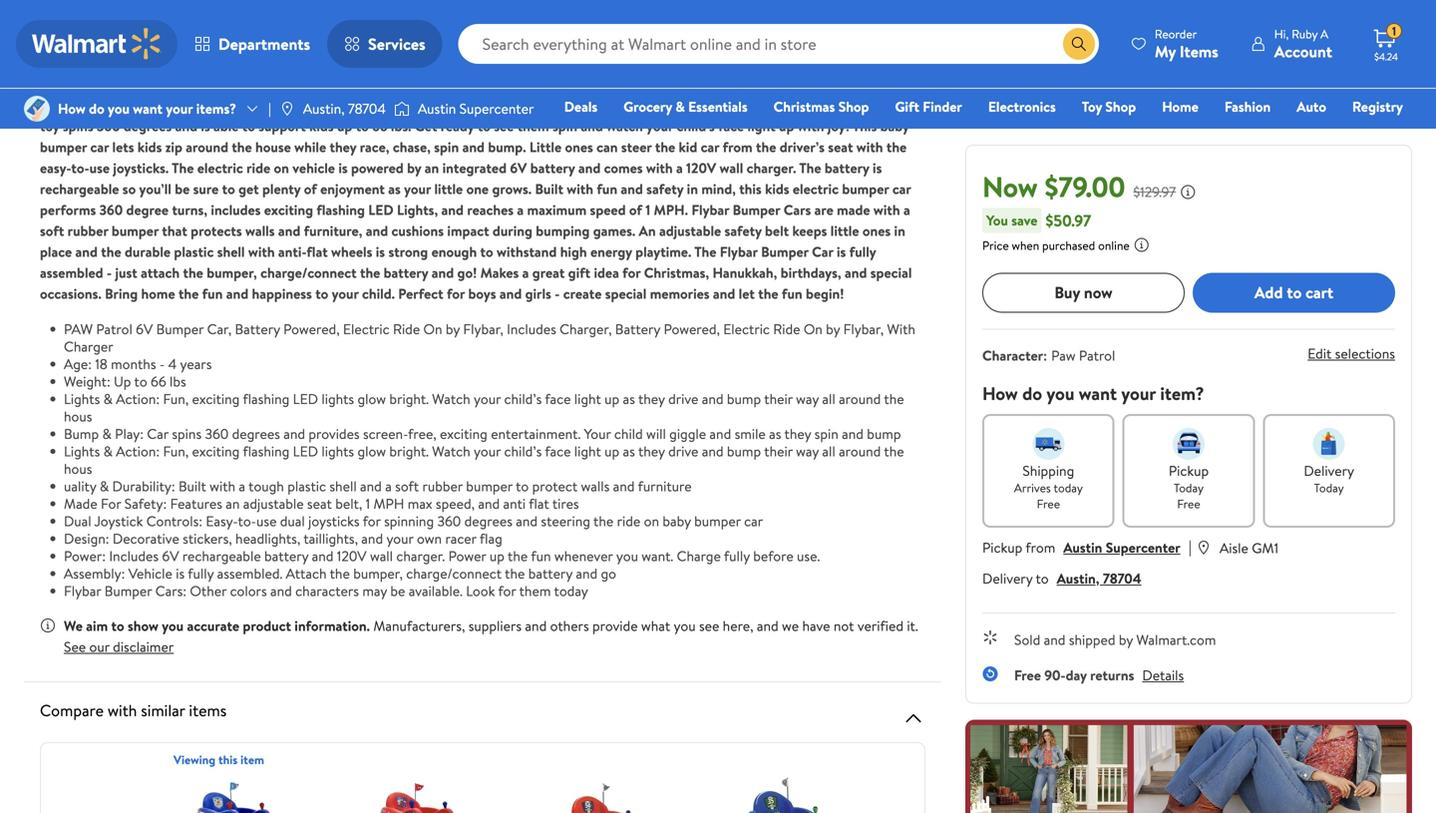 Task type: vqa. For each thing, say whether or not it's contained in the screenshot.
capital one credit card image
no



Task type: describe. For each thing, give the bounding box(es) containing it.
controls:
[[146, 511, 203, 531]]

face inside paw patrol 6v bumper car for boys and girls ages 1.5 - 4 years delivers smiles, giggles, and screen-free entertainment. this bumper car ride-on toy spins 360 degrees and is able to support kids up to 66 lbs. get ready to see them spin and watch your child's face light up with joy! this baby bumper car lets kids zip around the house while they race, chase, spin and bump. little ones can steer the kid car from the driver's seat with the easy-to-use joysticks. the electric ride on vehicle is powered by an integrated 6v battery and comes with a 120v wall charger. the battery is rechargeable so you'll be sure to get plenty of enjoyment as your little one grows. built with fun and safety in mind, this kids electric bumper car performs 360 degree turns, includes exciting flashing led lights, and reaches a maximum speed of 1 mph. flybar bumper cars are made with a soft rubber bumper that protects walls and furniture, and cushions impact during bumping games. an adjustable safety belt keeps little ones in place and the durable plastic shell with anti-flat wheels is strong enough to withstand high energy playtime. the flybar bumper car is fully assembled - just attach the bumper, charge/connect the battery and go! makes a great gift idea for christmas, hanukkah, birthdays, and special occasions. bring home the fun and happiness to your child. perfect for boys and girls - create special memories and let the fun begin!
[[718, 116, 745, 136]]

battery down steering at the left bottom of page
[[529, 564, 573, 583]]

you down paw
[[1047, 381, 1075, 406]]

our
[[89, 637, 110, 656]]

0 vertical spatial boys
[[229, 95, 257, 115]]

how do you want your item?
[[983, 381, 1205, 406]]

0 vertical spatial includes
[[507, 319, 557, 339]]

by inside paw patrol 6v bumper car for boys and girls ages 1.5 - 4 years delivers smiles, giggles, and screen-free entertainment. this bumper car ride-on toy spins 360 degrees and is able to support kids up to 66 lbs. get ready to see them spin and watch your child's face light up with joy! this baby bumper car lets kids zip around the house while they race, chase, spin and bump. little ones can steer the kid car from the driver's seat with the easy-to-use joysticks. the electric ride on vehicle is powered by an integrated 6v battery and comes with a 120v wall charger. the battery is rechargeable so you'll be sure to get plenty of enjoyment as your little one grows. built with fun and safety in mind, this kids electric bumper car performs 360 degree turns, includes exciting flashing led lights, and reaches a maximum speed of 1 mph. flybar bumper cars are made with a soft rubber bumper that protects walls and furniture, and cushions impact during bumping games. an adjustable safety belt keeps little ones in place and the durable plastic shell with anti-flat wheels is strong enough to withstand high energy playtime. the flybar bumper car is fully assembled - just attach the bumper, charge/connect the battery and go! makes a great gift idea for christmas, hanukkah, birthdays, and special occasions. bring home the fun and happiness to your child. perfect for boys and girls - create special memories and let the fun begin!
[[407, 158, 421, 178]]

a down withstand
[[523, 263, 529, 282]]

baby inside paw patrol 6v bumper car, battery powered, electric ride on by flybar, includes charger, battery powered, electric ride on by flybar, with charger age: 18 months - 4 years weight: up to 66 lbs lights & action: fun, exciting flashing led lights glow bright. watch your child's face light up as they drive and bump their way all around the hous bump & play: car spins 360 degrees and provides screen-free, exciting entertainment. your child will giggle and smile as they spin and bump lights & action: fun, exciting flashing led lights glow bright. watch your child's face light up as they drive and bump their way all around the hous uality & durability: built with a tough plastic shell and a soft rubber bumper to protect walls and furniture made for safety: features an adjustable seat belt, 1 mph max speed, and anti flat tires dual joystick controls: easy-to-use dual joysticks for spinning 360 degrees and steering the ride on baby bumper car design: decorative stickers, headlights, taillights, and your own racer flag power: includes 6v rechargeable battery and 120v wall charger. power up the fun whenever you want. charge fully before use. assembly: vehicle is fully assembled. attach the bumper, charge/connect the battery and go flybar bumper cars: other colors and characters may be available. look for them today
[[663, 511, 691, 531]]

is left able
[[201, 116, 210, 136]]

0 vertical spatial spin
[[553, 116, 578, 136]]

plenty
[[262, 179, 301, 198]]

gift
[[568, 263, 591, 282]]

edit selections
[[1308, 344, 1396, 363]]

to down smiles,
[[478, 116, 491, 136]]

want for items?
[[133, 99, 163, 118]]

up up your
[[605, 389, 620, 409]]

we
[[64, 616, 83, 636]]

them inside paw patrol 6v bumper car for boys and girls ages 1.5 - 4 years delivers smiles, giggles, and screen-free entertainment. this bumper car ride-on toy spins 360 degrees and is able to support kids up to 66 lbs. get ready to see them spin and watch your child's face light up with joy! this baby bumper car lets kids zip around the house while they race, chase, spin and bump. little ones can steer the kid car from the driver's seat with the easy-to-use joysticks. the electric ride on vehicle is powered by an integrated 6v battery and comes with a 120v wall charger. the battery is rechargeable so you'll be sure to get plenty of enjoyment as your little one grows. built with fun and safety in mind, this kids electric bumper car performs 360 degree turns, includes exciting flashing led lights, and reaches a maximum speed of 1 mph. flybar bumper cars are made with a soft rubber bumper that protects walls and furniture, and cushions impact during bumping games. an adjustable safety belt keeps little ones in place and the durable plastic shell with anti-flat wheels is strong enough to withstand high energy playtime. the flybar bumper car is fully assembled - just attach the bumper, charge/connect the battery and go! makes a great gift idea for christmas, hanukkah, birthdays, and special occasions. bring home the fun and happiness to your child. perfect for boys and girls - create special memories and let the fun begin!
[[518, 116, 549, 136]]

66 inside paw patrol 6v bumper car, battery powered, electric ride on by flybar, includes charger, battery powered, electric ride on by flybar, with charger age: 18 months - 4 years weight: up to 66 lbs lights & action: fun, exciting flashing led lights glow bright. watch your child's face light up as they drive and bump their way all around the hous bump & play: car spins 360 degrees and provides screen-free, exciting entertainment. your child will giggle and smile as they spin and bump lights & action: fun, exciting flashing led lights glow bright. watch your child's face light up as they drive and bump their way all around the hous uality & durability: built with a tough plastic shell and a soft rubber bumper to protect walls and furniture made for safety: features an adjustable seat belt, 1 mph max speed, and anti flat tires dual joystick controls: easy-to-use dual joysticks for spinning 360 degrees and steering the ride on baby bumper car design: decorative stickers, headlights, taillights, and your own racer flag power: includes 6v rechargeable battery and 120v wall charger. power up the fun whenever you want. charge fully before use. assembly: vehicle is fully assembled. attach the bumper, charge/connect the battery and go flybar bumper cars: other colors and characters may be available. look for them today
[[151, 372, 166, 391]]

wall inside paw patrol 6v bumper car, battery powered, electric ride on by flybar, includes charger, battery powered, electric ride on by flybar, with charger age: 18 months - 4 years weight: up to 66 lbs lights & action: fun, exciting flashing led lights glow bright. watch your child's face light up as they drive and bump their way all around the hous bump & play: car spins 360 degrees and provides screen-free, exciting entertainment. your child will giggle and smile as they spin and bump lights & action: fun, exciting flashing led lights glow bright. watch your child's face light up as they drive and bump their way all around the hous uality & durability: built with a tough plastic shell and a soft rubber bumper to protect walls and furniture made for safety: features an adjustable seat belt, 1 mph max speed, and anti flat tires dual joystick controls: easy-to-use dual joysticks for spinning 360 degrees and steering the ride on baby bumper car design: decorative stickers, headlights, taillights, and your own racer flag power: includes 6v rechargeable battery and 120v wall charger. power up the fun whenever you want. charge fully before use. assembly: vehicle is fully assembled. attach the bumper, charge/connect the battery and go flybar bumper cars: other colors and characters may be available. look for them today
[[370, 546, 393, 566]]

product
[[40, 52, 95, 74]]

1 vertical spatial of
[[629, 200, 642, 219]]

360 down 'so'
[[99, 200, 123, 219]]

to left get
[[222, 179, 235, 198]]

for right look on the left bottom of page
[[498, 581, 516, 601]]

0 vertical spatial on
[[890, 95, 905, 115]]

soft inside paw patrol 6v bumper car for boys and girls ages 1.5 - 4 years delivers smiles, giggles, and screen-free entertainment. this bumper car ride-on toy spins 360 degrees and is able to support kids up to 66 lbs. get ready to see them spin and watch your child's face light up with joy! this baby bumper car lets kids zip around the house while they race, chase, spin and bump. little ones can steer the kid car from the driver's seat with the easy-to-use joysticks. the electric ride on vehicle is powered by an integrated 6v battery and comes with a 120v wall charger. the battery is rechargeable so you'll be sure to get plenty of enjoyment as your little one grows. built with fun and safety in mind, this kids electric bumper car performs 360 degree turns, includes exciting flashing led lights, and reaches a maximum speed of 1 mph. flybar bumper cars are made with a soft rubber bumper that protects walls and furniture, and cushions impact during bumping games. an adjustable safety belt keeps little ones in place and the durable plastic shell with anti-flat wheels is strong enough to withstand high energy playtime. the flybar bumper car is fully assembled - just attach the bumper, charge/connect the battery and go! makes a great gift idea for christmas, hanukkah, birthdays, and special occasions. bring home the fun and happiness to your child. perfect for boys and girls - create special memories and let the fun begin!
[[40, 221, 64, 240]]

fun up speed
[[597, 179, 618, 198]]

1 fun, from the top
[[163, 389, 189, 409]]

my
[[1155, 40, 1176, 62]]

with left anti-
[[248, 242, 275, 261]]

car up joy!
[[839, 95, 857, 115]]

1 horizontal spatial the
[[695, 242, 717, 261]]

shell inside paw patrol 6v bumper car, battery powered, electric ride on by flybar, includes charger, battery powered, electric ride on by flybar, with charger age: 18 months - 4 years weight: up to 66 lbs lights & action: fun, exciting flashing led lights glow bright. watch your child's face light up as they drive and bump their way all around the hous bump & play: car spins 360 degrees and provides screen-free, exciting entertainment. your child will giggle and smile as they spin and bump lights & action: fun, exciting flashing led lights glow bright. watch your child's face light up as they drive and bump their way all around the hous uality & durability: built with a tough plastic shell and a soft rubber bumper to protect walls and furniture made for safety: features an adjustable seat belt, 1 mph max speed, and anti flat tires dual joystick controls: easy-to-use dual joysticks for spinning 360 degrees and steering the ride on baby bumper car design: decorative stickers, headlights, taillights, and your own racer flag power: includes 6v rechargeable battery and 120v wall charger. power up the fun whenever you want. charge fully before use. assembly: vehicle is fully assembled. attach the bumper, charge/connect the battery and go flybar bumper cars: other colors and characters may be available. look for them today
[[330, 476, 357, 496]]

product details image
[[902, 59, 926, 83]]

withstand
[[497, 242, 557, 261]]

item?
[[1161, 381, 1205, 406]]

0 horizontal spatial in
[[687, 179, 698, 198]]

2 vertical spatial led
[[293, 441, 318, 461]]

bumper up show
[[105, 581, 152, 601]]

deals link
[[555, 96, 607, 117]]

2 action: from the top
[[116, 441, 160, 461]]

2 lights from the top
[[64, 441, 100, 461]]

0 vertical spatial safety
[[647, 179, 684, 198]]

2 fun, from the top
[[163, 441, 189, 461]]

do for how do you want your items?
[[89, 99, 104, 118]]

a left tough
[[239, 476, 245, 496]]

1 vertical spatial kids
[[138, 137, 162, 157]]

bumper down degree
[[112, 221, 159, 240]]

patrol for weight:
[[96, 319, 133, 339]]

pickup from austin supercenter |
[[983, 536, 1192, 558]]

2 vertical spatial degrees
[[465, 511, 513, 531]]

with up driver's
[[798, 116, 825, 136]]

they inside paw patrol 6v bumper car for boys and girls ages 1.5 - 4 years delivers smiles, giggles, and screen-free entertainment. this bumper car ride-on toy spins 360 degrees and is able to support kids up to 66 lbs. get ready to see them spin and watch your child's face light up with joy! this baby bumper car lets kids zip around the house while they race, chase, spin and bump. little ones can steer the kid car from the driver's seat with the easy-to-use joysticks. the electric ride on vehicle is powered by an integrated 6v battery and comes with a 120v wall charger. the battery is rechargeable so you'll be sure to get plenty of enjoyment as your little one grows. built with fun and safety in mind, this kids electric bumper car performs 360 degree turns, includes exciting flashing led lights, and reaches a maximum speed of 1 mph. flybar bumper cars are made with a soft rubber bumper that protects walls and furniture, and cushions impact during bumping games. an adjustable safety belt keeps little ones in place and the durable plastic shell with anti-flat wheels is strong enough to withstand high energy playtime. the flybar bumper car is fully assembled - just attach the bumper, charge/connect the battery and go! makes a great gift idea for christmas, hanukkah, birthdays, and special occasions. bring home the fun and happiness to your child. perfect for boys and girls - create special memories and let the fun begin!
[[330, 137, 357, 157]]

1 powered, from the left
[[283, 319, 340, 339]]

patrol for degrees
[[72, 95, 108, 115]]

austin supercenter
[[418, 99, 534, 118]]

aisle gm1
[[1220, 538, 1279, 558]]

0 horizontal spatial fully
[[188, 564, 214, 583]]

intent image for shipping image
[[1033, 428, 1065, 460]]

built inside paw patrol 6v bumper car for boys and girls ages 1.5 - 4 years delivers smiles, giggles, and screen-free entertainment. this bumper car ride-on toy spins 360 degrees and is able to support kids up to 66 lbs. get ready to see them spin and watch your child's face light up with joy! this baby bumper car lets kids zip around the house while they race, chase, spin and bump. little ones can steer the kid car from the driver's seat with the easy-to-use joysticks. the electric ride on vehicle is powered by an integrated 6v battery and comes with a 120v wall charger. the battery is rechargeable so you'll be sure to get plenty of enjoyment as your little one grows. built with fun and safety in mind, this kids electric bumper car performs 360 degree turns, includes exciting flashing led lights, and reaches a maximum speed of 1 mph. flybar bumper cars are made with a soft rubber bumper that protects walls and furniture, and cushions impact during bumping games. an adjustable safety belt keeps little ones in place and the durable plastic shell with anti-flat wheels is strong enough to withstand high energy playtime. the flybar bumper car is fully assembled - just attach the bumper, charge/connect the battery and go! makes a great gift idea for christmas, hanukkah, birthdays, and special occasions. bring home the fun and happiness to your child. perfect for boys and girls - create special memories and let the fun begin!
[[535, 179, 564, 198]]

with right the made
[[874, 200, 901, 219]]

4 inside paw patrol 6v bumper car, battery powered, electric ride on by flybar, includes charger, battery powered, electric ride on by flybar, with charger age: 18 months - 4 years weight: up to 66 lbs lights & action: fun, exciting flashing led lights glow bright. watch your child's face light up as they drive and bump their way all around the hous bump & play: car spins 360 degrees and provides screen-free, exciting entertainment. your child will giggle and smile as they spin and bump lights & action: fun, exciting flashing led lights glow bright. watch your child's face light up as they drive and bump their way all around the hous uality & durability: built with a tough plastic shell and a soft rubber bumper to protect walls and furniture made for safety: features an adjustable seat belt, 1 mph max speed, and anti flat tires dual joystick controls: easy-to-use dual joysticks for spinning 360 degrees and steering the ride on baby bumper car design: decorative stickers, headlights, taillights, and your own racer flag power: includes 6v rechargeable battery and 120v wall charger. power up the fun whenever you want. charge fully before use. assembly: vehicle is fully assembled. attach the bumper, charge/connect the battery and go flybar bumper cars: other colors and characters may be available. look for them today
[[168, 354, 177, 374]]

months
[[111, 354, 156, 374]]

2 flybar, from the left
[[844, 319, 884, 339]]

fashion
[[1225, 97, 1271, 116]]

1 vertical spatial degrees
[[232, 424, 280, 443]]

for up able
[[208, 95, 226, 115]]

get
[[239, 179, 259, 198]]

up down 1.5
[[337, 116, 353, 136]]

for down go!
[[447, 284, 465, 303]]

viewing this item row
[[41, 751, 1437, 813]]

maximum
[[527, 200, 587, 219]]

tires
[[553, 494, 579, 513]]

2 horizontal spatial the
[[800, 158, 822, 178]]

one
[[467, 179, 489, 198]]

1 horizontal spatial fully
[[724, 546, 750, 566]]

ride inside paw patrol 6v bumper car for boys and girls ages 1.5 - 4 years delivers smiles, giggles, and screen-free entertainment. this bumper car ride-on toy spins 360 degrees and is able to support kids up to 66 lbs. get ready to see them spin and watch your child's face light up with joy! this baby bumper car lets kids zip around the house while they race, chase, spin and bump. little ones can steer the kid car from the driver's seat with the easy-to-use joysticks. the electric ride on vehicle is powered by an integrated 6v battery and comes with a 120v wall charger. the battery is rechargeable so you'll be sure to get plenty of enjoyment as your little one grows. built with fun and safety in mind, this kids electric bumper car performs 360 degree turns, includes exciting flashing led lights, and reaches a maximum speed of 1 mph. flybar bumper cars are made with a soft rubber bumper that protects walls and furniture, and cushions impact during bumping games. an adjustable safety belt keeps little ones in place and the durable plastic shell with anti-flat wheels is strong enough to withstand high energy playtime. the flybar bumper car is fully assembled - just attach the bumper, charge/connect the battery and go! makes a great gift idea for christmas, hanukkah, birthdays, and special occasions. bring home the fun and happiness to your child. perfect for boys and girls - create special memories and let the fun begin!
[[247, 158, 271, 178]]

0 horizontal spatial austin,
[[303, 99, 345, 118]]

legal information image
[[1134, 237, 1150, 253]]

entertainment. inside paw patrol 6v bumper car, battery powered, electric ride on by flybar, includes charger, battery powered, electric ride on by flybar, with charger age: 18 months - 4 years weight: up to 66 lbs lights & action: fun, exciting flashing led lights glow bright. watch your child's face light up as they drive and bump their way all around the hous bump & play: car spins 360 degrees and provides screen-free, exciting entertainment. your child will giggle and smile as they spin and bump lights & action: fun, exciting flashing led lights glow bright. watch your child's face light up as they drive and bump their way all around the hous uality & durability: built with a tough plastic shell and a soft rubber bumper to protect walls and furniture made for safety: features an adjustable seat belt, 1 mph max speed, and anti flat tires dual joystick controls: easy-to-use dual joysticks for spinning 360 degrees and steering the ride on baby bumper car design: decorative stickers, headlights, taillights, and your own racer flag power: includes 6v rechargeable battery and 120v wall charger. power up the fun whenever you want. charge fully before use. assembly: vehicle is fully assembled. attach the bumper, charge/connect the battery and go flybar bumper cars: other colors and characters may be available. look for them today
[[491, 424, 581, 443]]

led inside paw patrol 6v bumper car for boys and girls ages 1.5 - 4 years delivers smiles, giggles, and screen-free entertainment. this bumper car ride-on toy spins 360 degrees and is able to support kids up to 66 lbs. get ready to see them spin and watch your child's face light up with joy! this baby bumper car lets kids zip around the house while they race, chase, spin and bump. little ones can steer the kid car from the driver's seat with the easy-to-use joysticks. the electric ride on vehicle is powered by an integrated 6v battery and comes with a 120v wall charger. the battery is rechargeable so you'll be sure to get plenty of enjoyment as your little one grows. built with fun and safety in mind, this kids electric bumper car performs 360 degree turns, includes exciting flashing led lights, and reaches a maximum speed of 1 mph. flybar bumper cars are made with a soft rubber bumper that protects walls and furniture, and cushions impact during bumping games. an adjustable safety belt keeps little ones in place and the durable plastic shell with anti-flat wheels is strong enough to withstand high energy playtime. the flybar bumper car is fully assembled - just attach the bumper, charge/connect the battery and go! makes a great gift idea for christmas, hanukkah, birthdays, and special occasions. bring home the fun and happiness to your child. perfect for boys and girls - create special memories and let the fun begin!
[[368, 200, 394, 219]]

with down steer
[[646, 158, 673, 178]]

from inside pickup from austin supercenter |
[[1026, 538, 1056, 557]]

decorative
[[113, 529, 179, 548]]

exciting inside paw patrol 6v bumper car for boys and girls ages 1.5 - 4 years delivers smiles, giggles, and screen-free entertainment. this bumper car ride-on toy spins 360 degrees and is able to support kids up to 66 lbs. get ready to see them spin and watch your child's face light up with joy! this baby bumper car lets kids zip around the house while they race, chase, spin and bump. little ones can steer the kid car from the driver's seat with the easy-to-use joysticks. the electric ride on vehicle is powered by an integrated 6v battery and comes with a 120v wall charger. the battery is rechargeable so you'll be sure to get plenty of enjoyment as your little one grows. built with fun and safety in mind, this kids electric bumper car performs 360 degree turns, includes exciting flashing led lights, and reaches a maximum speed of 1 mph. flybar bumper cars are made with a soft rubber bumper that protects walls and furniture, and cushions impact during bumping games. an adjustable safety belt keeps little ones in place and the durable plastic shell with anti-flat wheels is strong enough to withstand high energy playtime. the flybar bumper car is fully assembled - just attach the bumper, charge/connect the battery and go! makes a great gift idea for christmas, hanukkah, birthdays, and special occasions. bring home the fun and happiness to your child. perfect for boys and girls - create special memories and let the fun begin!
[[264, 200, 313, 219]]

with left the 'similar'
[[108, 699, 137, 721]]

information.
[[295, 616, 370, 636]]

to up makes
[[480, 242, 494, 261]]

1 bright. from the top
[[390, 389, 429, 409]]

delivery for today
[[1304, 461, 1355, 480]]

0 horizontal spatial austin
[[418, 99, 456, 118]]

battery down the "dual"
[[264, 546, 309, 566]]

they right smile
[[785, 424, 812, 443]]

1 vertical spatial austin,
[[1057, 568, 1100, 588]]

screen- inside paw patrol 6v bumper car, battery powered, electric ride on by flybar, includes charger, battery powered, electric ride on by flybar, with charger age: 18 months - 4 years weight: up to 66 lbs lights & action: fun, exciting flashing led lights glow bright. watch your child's face light up as they drive and bump their way all around the hous bump & play: car spins 360 degrees and provides screen-free, exciting entertainment. your child will giggle and smile as they spin and bump lights & action: fun, exciting flashing led lights glow bright. watch your child's face light up as they drive and bump their way all around the hous uality & durability: built with a tough plastic shell and a soft rubber bumper to protect walls and furniture made for safety: features an adjustable seat belt, 1 mph max speed, and anti flat tires dual joystick controls: easy-to-use dual joysticks for spinning 360 degrees and steering the ride on baby bumper car design: decorative stickers, headlights, taillights, and your own racer flag power: includes 6v rechargeable battery and 120v wall charger. power up the fun whenever you want. charge fully before use. assembly: vehicle is fully assembled. attach the bumper, charge/connect the battery and go flybar bumper cars: other colors and characters may be available. look for them today
[[363, 424, 408, 443]]

2 all from the top
[[823, 441, 836, 461]]

to left protect
[[516, 476, 529, 496]]

you right show
[[162, 616, 184, 636]]

memories
[[650, 284, 710, 303]]

battery down strong
[[384, 263, 428, 282]]

6v up grows.
[[510, 158, 527, 178]]

gm1
[[1252, 538, 1279, 558]]

0 vertical spatial car
[[183, 95, 205, 115]]

shop for toy shop
[[1106, 97, 1137, 116]]

stickers,
[[183, 529, 232, 548]]

for right the idea
[[623, 263, 641, 282]]

flat inside paw patrol 6v bumper car, battery powered, electric ride on by flybar, includes charger, battery powered, electric ride on by flybar, with charger age: 18 months - 4 years weight: up to 66 lbs lights & action: fun, exciting flashing led lights glow bright. watch your child's face light up as they drive and bump their way all around the hous bump & play: car spins 360 degrees and provides screen-free, exciting entertainment. your child will giggle and smile as they spin and bump lights & action: fun, exciting flashing led lights glow bright. watch your child's face light up as they drive and bump their way all around the hous uality & durability: built with a tough plastic shell and a soft rubber bumper to protect walls and furniture made for safety: features an adjustable seat belt, 1 mph max speed, and anti flat tires dual joystick controls: easy-to-use dual joysticks for spinning 360 degrees and steering the ride on baby bumper car design: decorative stickers, headlights, taillights, and your own racer flag power: includes 6v rechargeable battery and 120v wall charger. power up the fun whenever you want. charge fully before use. assembly: vehicle is fully assembled. attach the bumper, charge/connect the battery and go flybar bumper cars: other colors and characters may be available. look for them today
[[529, 494, 549, 513]]

lbs
[[170, 372, 186, 391]]

bumper up joy!
[[788, 95, 835, 115]]

1 vertical spatial safety
[[725, 221, 762, 240]]

ages
[[316, 95, 343, 115]]

flashing inside paw patrol 6v bumper car for boys and girls ages 1.5 - 4 years delivers smiles, giggles, and screen-free entertainment. this bumper car ride-on toy spins 360 degrees and is able to support kids up to 66 lbs. get ready to see them spin and watch your child's face light up with joy! this baby bumper car lets kids zip around the house while they race, chase, spin and bump. little ones can steer the kid car from the driver's seat with the easy-to-use joysticks. the electric ride on vehicle is powered by an integrated 6v battery and comes with a 120v wall charger. the battery is rechargeable so you'll be sure to get plenty of enjoyment as your little one grows. built with fun and safety in mind, this kids electric bumper car performs 360 degree turns, includes exciting flashing led lights, and reaches a maximum speed of 1 mph. flybar bumper cars are made with a soft rubber bumper that protects walls and furniture, and cushions impact during bumping games. an adjustable safety belt keeps little ones in place and the durable plastic shell with anti-flat wheels is strong enough to withstand high energy playtime. the flybar bumper car is fully assembled - just attach the bumper, charge/connect the battery and go! makes a great gift idea for christmas, hanukkah, birthdays, and special occasions. bring home the fun and happiness to your child. perfect for boys and girls - create special memories and let the fun begin!
[[317, 200, 365, 219]]

is left strong
[[376, 242, 385, 261]]

items
[[189, 699, 227, 721]]

paw patrol 6v bumper car, battery powered, electric ride on by flybar, includes charger, battery powered, electric ride on by flybar, with charger age: 18 months - 4 years weight: up to 66 lbs lights & action: fun, exciting flashing led lights glow bright. watch your child's face light up as they drive and bump their way all around the hous bump & play: car spins 360 degrees and provides screen-free, exciting entertainment. your child will giggle and smile as they spin and bump lights & action: fun, exciting flashing led lights glow bright. watch your child's face light up as they drive and bump their way all around the hous uality & durability: built with a tough plastic shell and a soft rubber bumper to protect walls and furniture made for safety: features an adjustable seat belt, 1 mph max speed, and anti flat tires dual joystick controls: easy-to-use dual joysticks for spinning 360 degrees and steering the ride on baby bumper car design: decorative stickers, headlights, taillights, and your own racer flag power: includes 6v rechargeable battery and 120v wall charger. power up the fun whenever you want. charge fully before use. assembly: vehicle is fully assembled. attach the bumper, charge/connect the battery and go flybar bumper cars: other colors and characters may be available. look for them today
[[64, 319, 916, 601]]

product details
[[40, 52, 144, 74]]

0 horizontal spatial the
[[172, 158, 194, 178]]

1 inside paw patrol 6v bumper car for boys and girls ages 1.5 - 4 years delivers smiles, giggles, and screen-free entertainment. this bumper car ride-on toy spins 360 degrees and is able to support kids up to 66 lbs. get ready to see them spin and watch your child's face light up with joy! this baby bumper car lets kids zip around the house while they race, chase, spin and bump. little ones can steer the kid car from the driver's seat with the easy-to-use joysticks. the electric ride on vehicle is powered by an integrated 6v battery and comes with a 120v wall charger. the battery is rechargeable so you'll be sure to get plenty of enjoyment as your little one grows. built with fun and safety in mind, this kids electric bumper car performs 360 degree turns, includes exciting flashing led lights, and reaches a maximum speed of 1 mph. flybar bumper cars are made with a soft rubber bumper that protects walls and furniture, and cushions impact during bumping games. an adjustable safety belt keeps little ones in place and the durable plastic shell with anti-flat wheels is strong enough to withstand high energy playtime. the flybar bumper car is fully assembled - just attach the bumper, charge/connect the battery and go! makes a great gift idea for christmas, hanukkah, birthdays, and special occasions. bring home the fun and happiness to your child. perfect for boys and girls - create special memories and let the fun begin!
[[646, 200, 651, 219]]

0 horizontal spatial ones
[[565, 137, 593, 157]]

how for how do you want your item?
[[983, 381, 1018, 406]]

taillights,
[[304, 529, 358, 548]]

light inside paw patrol 6v bumper car for boys and girls ages 1.5 - 4 years delivers smiles, giggles, and screen-free entertainment. this bumper car ride-on toy spins 360 degrees and is able to support kids up to 66 lbs. get ready to see them spin and watch your child's face light up with joy! this baby bumper car lets kids zip around the house while they race, chase, spin and bump. little ones can steer the kid car from the driver's seat with the easy-to-use joysticks. the electric ride on vehicle is powered by an integrated 6v battery and comes with a 120v wall charger. the battery is rechargeable so you'll be sure to get plenty of enjoyment as your little one grows. built with fun and safety in mind, this kids electric bumper car performs 360 degree turns, includes exciting flashing led lights, and reaches a maximum speed of 1 mph. flybar bumper cars are made with a soft rubber bumper that protects walls and furniture, and cushions impact during bumping games. an adjustable safety belt keeps little ones in place and the durable plastic shell with anti-flat wheels is strong enough to withstand high energy playtime. the flybar bumper car is fully assembled - just attach the bumper, charge/connect the battery and go! makes a great gift idea for christmas, hanukkah, birthdays, and special occasions. bring home the fun and happiness to your child. perfect for boys and girls - create special memories and let the fun begin!
[[748, 116, 776, 136]]

up left 'will'
[[605, 441, 620, 461]]

christmas shop
[[774, 97, 870, 116]]

1 on from the left
[[424, 319, 442, 339]]

2 vertical spatial light
[[574, 441, 601, 461]]

a down kid in the top left of the page
[[676, 158, 683, 178]]

6v up months
[[136, 319, 153, 339]]

1 their from the top
[[765, 389, 793, 409]]

6v up lets
[[112, 95, 129, 115]]

account
[[1275, 40, 1333, 62]]

rechargeable inside paw patrol 6v bumper car for boys and girls ages 1.5 - 4 years delivers smiles, giggles, and screen-free entertainment. this bumper car ride-on toy spins 360 degrees and is able to support kids up to 66 lbs. get ready to see them spin and watch your child's face light up with joy! this baby bumper car lets kids zip around the house while they race, chase, spin and bump. little ones can steer the kid car from the driver's seat with the easy-to-use joysticks. the electric ride on vehicle is powered by an integrated 6v battery and comes with a 120v wall charger. the battery is rechargeable so you'll be sure to get plenty of enjoyment as your little one grows. built with fun and safety in mind, this kids electric bumper car performs 360 degree turns, includes exciting flashing led lights, and reaches a maximum speed of 1 mph. flybar bumper cars are made with a soft rubber bumper that protects walls and furniture, and cushions impact during bumping games. an adjustable safety belt keeps little ones in place and the durable plastic shell with anti-flat wheels is strong enough to withstand high energy playtime. the flybar bumper car is fully assembled - just attach the bumper, charge/connect the battery and go! makes a great gift idea for christmas, hanukkah, birthdays, and special occasions. bring home the fun and happiness to your child. perfect for boys and girls - create special memories and let the fun begin!
[[40, 179, 119, 198]]

flybar 6v bumper car, battery powered ride on, fun led lights, includes charger, blue image
[[735, 768, 839, 813]]

1 horizontal spatial girls
[[525, 284, 552, 303]]

to inside we aim to show you accurate product information. manufacturers, suppliers and others provide what you see here, and we have not verified it. see our disclaimer
[[111, 616, 124, 636]]

is up enjoyment
[[339, 158, 348, 178]]

2 on from the left
[[804, 319, 823, 339]]

2 horizontal spatial car
[[812, 242, 834, 261]]

powered
[[351, 158, 404, 178]]

bumper down belt at the top right
[[761, 242, 809, 261]]

you'll
[[139, 179, 171, 198]]

as up child
[[623, 389, 635, 409]]

66 inside paw patrol 6v bumper car for boys and girls ages 1.5 - 4 years delivers smiles, giggles, and screen-free entertainment. this bumper car ride-on toy spins 360 degrees and is able to support kids up to 66 lbs. get ready to see them spin and watch your child's face light up with joy! this baby bumper car lets kids zip around the house while they race, chase, spin and bump. little ones can steer the kid car from the driver's seat with the easy-to-use joysticks. the electric ride on vehicle is powered by an integrated 6v battery and comes with a 120v wall charger. the battery is rechargeable so you'll be sure to get plenty of enjoyment as your little one grows. built with fun and safety in mind, this kids electric bumper car performs 360 degree turns, includes exciting flashing led lights, and reaches a maximum speed of 1 mph. flybar bumper cars are made with a soft rubber bumper that protects walls and furniture, and cushions impact during bumping games. an adjustable safety belt keeps little ones in place and the durable plastic shell with anti-flat wheels is strong enough to withstand high energy playtime. the flybar bumper car is fully assembled - just attach the bumper, charge/connect the battery and go! makes a great gift idea for christmas, hanukkah, birthdays, and special occasions. bring home the fun and happiness to your child. perfect for boys and girls - create special memories and let the fun begin!
[[372, 116, 388, 136]]

bumper up charge
[[695, 511, 741, 531]]

- down great
[[555, 284, 560, 303]]

a right the made
[[904, 200, 911, 219]]

with down ride-
[[857, 137, 884, 157]]

similar
[[141, 699, 185, 721]]

so
[[123, 179, 136, 198]]

today inside shipping arrives today free
[[1054, 479, 1083, 496]]

pickup today free
[[1169, 461, 1209, 512]]

2 glow from the top
[[358, 441, 386, 461]]

to- inside paw patrol 6v bumper car for boys and girls ages 1.5 - 4 years delivers smiles, giggles, and screen-free entertainment. this bumper car ride-on toy spins 360 degrees and is able to support kids up to 66 lbs. get ready to see them spin and watch your child's face light up with joy! this baby bumper car lets kids zip around the house while they race, chase, spin and bump. little ones can steer the kid car from the driver's seat with the easy-to-use joysticks. the electric ride on vehicle is powered by an integrated 6v battery and comes with a 120v wall charger. the battery is rechargeable so you'll be sure to get plenty of enjoyment as your little one grows. built with fun and safety in mind, this kids electric bumper car performs 360 degree turns, includes exciting flashing led lights, and reaches a maximum speed of 1 mph. flybar bumper cars are made with a soft rubber bumper that protects walls and furniture, and cushions impact during bumping games. an adjustable safety belt keeps little ones in place and the durable plastic shell with anti-flat wheels is strong enough to withstand high energy playtime. the flybar bumper car is fully assembled - just attach the bumper, charge/connect the battery and go! makes a great gift idea for christmas, hanukkah, birthdays, and special occasions. bring home the fun and happiness to your child. perfect for boys and girls - create special memories and let the fun begin!
[[71, 158, 89, 178]]

delivery to austin, 78704
[[983, 568, 1142, 588]]

1 lights from the top
[[64, 389, 100, 409]]

shipped
[[1069, 630, 1116, 649]]

1 hous from the top
[[64, 407, 92, 426]]

they up 'will'
[[639, 389, 665, 409]]

by down go!
[[446, 319, 460, 339]]

plastic inside paw patrol 6v bumper car for boys and girls ages 1.5 - 4 years delivers smiles, giggles, and screen-free entertainment. this bumper car ride-on toy spins 360 degrees and is able to support kids up to 66 lbs. get ready to see them spin and watch your child's face light up with joy! this baby bumper car lets kids zip around the house while they race, chase, spin and bump. little ones can steer the kid car from the driver's seat with the easy-to-use joysticks. the electric ride on vehicle is powered by an integrated 6v battery and comes with a 120v wall charger. the battery is rechargeable so you'll be sure to get plenty of enjoyment as your little one grows. built with fun and safety in mind, this kids electric bumper car performs 360 degree turns, includes exciting flashing led lights, and reaches a maximum speed of 1 mph. flybar bumper cars are made with a soft rubber bumper that protects walls and furniture, and cushions impact during bumping games. an adjustable safety belt keeps little ones in place and the durable plastic shell with anti-flat wheels is strong enough to withstand high energy playtime. the flybar bumper car is fully assembled - just attach the bumper, charge/connect the battery and go! makes a great gift idea for christmas, hanukkah, birthdays, and special occasions. bring home the fun and happiness to your child. perfect for boys and girls - create special memories and let the fun begin!
[[174, 242, 214, 261]]

2 bright. from the top
[[390, 441, 429, 461]]

2 vertical spatial patrol
[[1079, 345, 1116, 365]]

impact
[[447, 221, 489, 240]]

can
[[597, 137, 618, 157]]

learn more about strikethrough prices image
[[1181, 184, 1197, 200]]

race,
[[360, 137, 390, 157]]

ride-
[[861, 95, 890, 115]]

flybar inside paw patrol 6v bumper car, battery powered, electric ride on by flybar, includes charger, battery powered, electric ride on by flybar, with charger age: 18 months - 4 years weight: up to 66 lbs lights & action: fun, exciting flashing led lights glow bright. watch your child's face light up as they drive and bump their way all around the hous bump & play: car spins 360 degrees and provides screen-free, exciting entertainment. your child will giggle and smile as they spin and bump lights & action: fun, exciting flashing led lights glow bright. watch your child's face light up as they drive and bump their way all around the hous uality & durability: built with a tough plastic shell and a soft rubber bumper to protect walls and furniture made for safety: features an adjustable seat belt, 1 mph max speed, and anti flat tires dual joystick controls: easy-to-use dual joysticks for spinning 360 degrees and steering the ride on baby bumper car design: decorative stickers, headlights, taillights, and your own racer flag power: includes 6v rechargeable battery and 120v wall charger. power up the fun whenever you want. charge fully before use. assembly: vehicle is fully assembled. attach the bumper, charge/connect the battery and go flybar bumper cars: other colors and characters may be available. look for them today
[[64, 581, 101, 601]]

1 vertical spatial 78704
[[1103, 568, 1142, 588]]

built inside paw patrol 6v bumper car, battery powered, electric ride on by flybar, includes charger, battery powered, electric ride on by flybar, with charger age: 18 months - 4 years weight: up to 66 lbs lights & action: fun, exciting flashing led lights glow bright. watch your child's face light up as they drive and bump their way all around the hous bump & play: car spins 360 degrees and provides screen-free, exciting entertainment. your child will giggle and smile as they spin and bump lights & action: fun, exciting flashing led lights glow bright. watch your child's face light up as they drive and bump their way all around the hous uality & durability: built with a tough plastic shell and a soft rubber bumper to protect walls and furniture made for safety: features an adjustable seat belt, 1 mph max speed, and anti flat tires dual joystick controls: easy-to-use dual joysticks for spinning 360 degrees and steering the ride on baby bumper car design: decorative stickers, headlights, taillights, and your own racer flag power: includes 6v rechargeable battery and 120v wall charger. power up the fun whenever you want. charge fully before use. assembly: vehicle is fully assembled. attach the bumper, charge/connect the battery and go flybar bumper cars: other colors and characters may be available. look for them today
[[179, 476, 206, 496]]

home link
[[1154, 96, 1208, 117]]

speed
[[590, 200, 626, 219]]

grocery & essentials link
[[615, 96, 757, 117]]

walmart.com
[[1137, 630, 1217, 649]]

1 horizontal spatial |
[[1189, 536, 1192, 558]]

- left just
[[107, 263, 112, 282]]

by right shipped
[[1119, 630, 1134, 649]]

1 flybar, from the left
[[463, 319, 504, 339]]

power:
[[64, 546, 106, 566]]

own
[[417, 529, 442, 548]]

2 hous from the top
[[64, 459, 92, 478]]

as left 'will'
[[623, 441, 635, 461]]

1 electric from the left
[[343, 319, 390, 339]]

to right able
[[242, 116, 255, 136]]

bring
[[105, 284, 138, 303]]

with up maximum
[[567, 179, 594, 198]]

0 vertical spatial of
[[304, 179, 317, 198]]

2 child's from the top
[[504, 441, 542, 461]]

features
[[170, 494, 222, 513]]

to- inside paw patrol 6v bumper car, battery powered, electric ride on by flybar, includes charger, battery powered, electric ride on by flybar, with charger age: 18 months - 4 years weight: up to 66 lbs lights & action: fun, exciting flashing led lights glow bright. watch your child's face light up as they drive and bump their way all around the hous bump & play: car spins 360 degrees and provides screen-free, exciting entertainment. your child will giggle and smile as they spin and bump lights & action: fun, exciting flashing led lights glow bright. watch your child's face light up as they drive and bump their way all around the hous uality & durability: built with a tough plastic shell and a soft rubber bumper to protect walls and furniture made for safety: features an adjustable seat belt, 1 mph max speed, and anti flat tires dual joystick controls: easy-to-use dual joysticks for spinning 360 degrees and steering the ride on baby bumper car design: decorative stickers, headlights, taillights, and your own racer flag power: includes 6v rechargeable battery and 120v wall charger. power up the fun whenever you want. charge fully before use. assembly: vehicle is fully assembled. attach the bumper, charge/connect the battery and go flybar bumper cars: other colors and characters may be available. look for them today
[[238, 511, 256, 531]]

1 vertical spatial light
[[574, 389, 601, 409]]

on inside paw patrol 6v bumper car, battery powered, electric ride on by flybar, includes charger, battery powered, electric ride on by flybar, with charger age: 18 months - 4 years weight: up to 66 lbs lights & action: fun, exciting flashing led lights glow bright. watch your child's face light up as they drive and bump their way all around the hous bump & play: car spins 360 degrees and provides screen-free, exciting entertainment. your child will giggle and smile as they spin and bump lights & action: fun, exciting flashing led lights glow bright. watch your child's face light up as they drive and bump their way all around the hous uality & durability: built with a tough plastic shell and a soft rubber bumper to protect walls and furniture made for safety: features an adjustable seat belt, 1 mph max speed, and anti flat tires dual joystick controls: easy-to-use dual joysticks for spinning 360 degrees and steering the ride on baby bumper car design: decorative stickers, headlights, taillights, and your own racer flag power: includes 6v rechargeable battery and 120v wall charger. power up the fun whenever you want. charge fully before use. assembly: vehicle is fully assembled. attach the bumper, charge/connect the battery and go flybar bumper cars: other colors and characters may be available. look for them today
[[644, 511, 660, 531]]

assembled
[[40, 263, 103, 282]]

spins inside paw patrol 6v bumper car, battery powered, electric ride on by flybar, includes charger, battery powered, electric ride on by flybar, with charger age: 18 months - 4 years weight: up to 66 lbs lights & action: fun, exciting flashing led lights glow bright. watch your child's face light up as they drive and bump their way all around the hous bump & play: car spins 360 degrees and provides screen-free, exciting entertainment. your child will giggle and smile as they spin and bump lights & action: fun, exciting flashing led lights glow bright. watch your child's face light up as they drive and bump their way all around the hous uality & durability: built with a tough plastic shell and a soft rubber bumper to protect walls and furniture made for safety: features an adjustable seat belt, 1 mph max speed, and anti flat tires dual joystick controls: easy-to-use dual joysticks for spinning 360 degrees and steering the ride on baby bumper car design: decorative stickers, headlights, taillights, and your own racer flag power: includes 6v rechargeable battery and 120v wall charger. power up the fun whenever you want. charge fully before use. assembly: vehicle is fully assembled. attach the bumper, charge/connect the battery and go flybar bumper cars: other colors and characters may be available. look for them today
[[172, 424, 202, 443]]

1 vertical spatial around
[[839, 389, 881, 409]]

strong
[[389, 242, 428, 261]]

0 horizontal spatial spin
[[434, 137, 459, 157]]

now
[[983, 167, 1038, 206]]

durability:
[[112, 476, 175, 496]]

0 vertical spatial kids
[[309, 116, 334, 136]]

up up driver's
[[779, 116, 795, 136]]

cart
[[1306, 281, 1334, 303]]

search icon image
[[1071, 36, 1087, 52]]

0 vertical spatial electric
[[197, 158, 243, 178]]

racer
[[445, 529, 477, 548]]

2 vertical spatial face
[[545, 441, 571, 461]]

0 horizontal spatial girls
[[286, 95, 313, 115]]

free inside pickup today free
[[1178, 495, 1201, 512]]

walls inside paw patrol 6v bumper car for boys and girls ages 1.5 - 4 years delivers smiles, giggles, and screen-free entertainment. this bumper car ride-on toy spins 360 degrees and is able to support kids up to 66 lbs. get ready to see them spin and watch your child's face light up with joy! this baby bumper car lets kids zip around the house while they race, chase, spin and bump. little ones can steer the kid car from the driver's seat with the easy-to-use joysticks. the electric ride on vehicle is powered by an integrated 6v battery and comes with a 120v wall charger. the battery is rechargeable so you'll be sure to get plenty of enjoyment as your little one grows. built with fun and safety in mind, this kids electric bumper car performs 360 degree turns, includes exciting flashing led lights, and reaches a maximum speed of 1 mph. flybar bumper cars are made with a soft rubber bumper that protects walls and furniture, and cushions impact during bumping games. an adjustable safety belt keeps little ones in place and the durable plastic shell with anti-flat wheels is strong enough to withstand high energy playtime. the flybar bumper car is fully assembled - just attach the bumper, charge/connect the battery and go! makes a great gift idea for christmas, hanukkah, birthdays, and special occasions. bring home the fun and happiness to your child. perfect for boys and girls - create special memories and let the fun begin!
[[245, 221, 275, 240]]

1 vertical spatial flashing
[[243, 389, 290, 409]]

1 vertical spatial in
[[895, 221, 906, 240]]

power
[[449, 546, 486, 566]]

essentials
[[689, 97, 748, 116]]

is down ride-
[[873, 158, 882, 178]]

services button
[[327, 20, 443, 68]]

sold
[[1015, 630, 1041, 649]]

rubber inside paw patrol 6v bumper car, battery powered, electric ride on by flybar, includes charger, battery powered, electric ride on by flybar, with charger age: 18 months - 4 years weight: up to 66 lbs lights & action: fun, exciting flashing led lights glow bright. watch your child's face light up as they drive and bump their way all around the hous bump & play: car spins 360 degrees and provides screen-free, exciting entertainment. your child will giggle and smile as they spin and bump lights & action: fun, exciting flashing led lights glow bright. watch your child's face light up as they drive and bump their way all around the hous uality & durability: built with a tough plastic shell and a soft rubber bumper to protect walls and furniture made for safety: features an adjustable seat belt, 1 mph max speed, and anti flat tires dual joystick controls: easy-to-use dual joysticks for spinning 360 degrees and steering the ride on baby bumper car design: decorative stickers, headlights, taillights, and your own racer flag power: includes 6v rechargeable battery and 120v wall charger. power up the fun whenever you want. charge fully before use. assembly: vehicle is fully assembled. attach the bumper, charge/connect the battery and go flybar bumper cars: other colors and characters may be available. look for them today
[[422, 476, 463, 496]]

viewing this item
[[174, 751, 264, 768]]

charge
[[677, 546, 721, 566]]

today inside paw patrol 6v bumper car, battery powered, electric ride on by flybar, includes charger, battery powered, electric ride on by flybar, with charger age: 18 months - 4 years weight: up to 66 lbs lights & action: fun, exciting flashing led lights glow bright. watch your child's face light up as they drive and bump their way all around the hous bump & play: car spins 360 degrees and provides screen-free, exciting entertainment. your child will giggle and smile as they spin and bump lights & action: fun, exciting flashing led lights glow bright. watch your child's face light up as they drive and bump their way all around the hous uality & durability: built with a tough plastic shell and a soft rubber bumper to protect walls and furniture made for safety: features an adjustable seat belt, 1 mph max speed, and anti flat tires dual joystick controls: easy-to-use dual joysticks for spinning 360 degrees and steering the ride on baby bumper car design: decorative stickers, headlights, taillights, and your own racer flag power: includes 6v rechargeable battery and 120v wall charger. power up the fun whenever you want. charge fully before use. assembly: vehicle is fully assembled. attach the bumper, charge/connect the battery and go flybar bumper cars: other colors and characters may be available. look for them today
[[554, 581, 588, 601]]

by down begin!
[[826, 319, 840, 339]]

ride inside paw patrol 6v bumper car, battery powered, electric ride on by flybar, includes charger, battery powered, electric ride on by flybar, with charger age: 18 months - 4 years weight: up to 66 lbs lights & action: fun, exciting flashing led lights glow bright. watch your child's face light up as they drive and bump their way all around the hous bump & play: car spins 360 degrees and provides screen-free, exciting entertainment. your child will giggle and smile as they spin and bump lights & action: fun, exciting flashing led lights glow bright. watch your child's face light up as they drive and bump their way all around the hous uality & durability: built with a tough plastic shell and a soft rubber bumper to protect walls and furniture made for safety: features an adjustable seat belt, 1 mph max speed, and anti flat tires dual joystick controls: easy-to-use dual joysticks for spinning 360 degrees and steering the ride on baby bumper car design: decorative stickers, headlights, taillights, and your own racer flag power: includes 6v rechargeable battery and 120v wall charger. power up the fun whenever you want. charge fully before use. assembly: vehicle is fully assembled. attach the bumper, charge/connect the battery and go flybar bumper cars: other colors and characters may be available. look for them today
[[617, 511, 641, 531]]

car right kid in the top left of the page
[[701, 137, 720, 157]]

0 vertical spatial |
[[268, 99, 271, 118]]

flybar 6 volts bumper car, battery powered ride on, fun led lights, includes charger, ages 1.5 to 4 years, red image
[[552, 768, 656, 813]]

exciting right free,
[[440, 424, 488, 443]]

lights,
[[397, 200, 438, 219]]

aisle
[[1220, 538, 1249, 558]]

departments button
[[178, 20, 327, 68]]

exciting up features in the bottom left of the page
[[192, 441, 240, 461]]

1 vertical spatial flybar
[[720, 242, 758, 261]]

360 right max
[[438, 511, 461, 531]]

bumper up zip in the top left of the page
[[132, 95, 180, 115]]

$50.97
[[1046, 209, 1092, 231]]

120v inside paw patrol 6v bumper car, battery powered, electric ride on by flybar, includes charger, battery powered, electric ride on by flybar, with charger age: 18 months - 4 years weight: up to 66 lbs lights & action: fun, exciting flashing led lights glow bright. watch your child's face light up as they drive and bump their way all around the hous bump & play: car spins 360 degrees and provides screen-free, exciting entertainment. your child will giggle and smile as they spin and bump lights & action: fun, exciting flashing led lights glow bright. watch your child's face light up as they drive and bump their way all around the hous uality & durability: built with a tough plastic shell and a soft rubber bumper to protect walls and furniture made for safety: features an adjustable seat belt, 1 mph max speed, and anti flat tires dual joystick controls: easy-to-use dual joysticks for spinning 360 degrees and steering the ride on baby bumper car design: decorative stickers, headlights, taillights, and your own racer flag power: includes 6v rechargeable battery and 120v wall charger. power up the fun whenever you want. charge fully before use. assembly: vehicle is fully assembled. attach the bumper, charge/connect the battery and go flybar bumper cars: other colors and characters may be available. look for them today
[[337, 546, 367, 566]]

is up birthdays,
[[837, 242, 846, 261]]

0 horizontal spatial includes
[[109, 546, 159, 566]]

1 vertical spatial ones
[[863, 221, 891, 240]]

cars
[[784, 200, 811, 219]]

2 vertical spatial around
[[839, 441, 881, 461]]

provides
[[309, 424, 360, 443]]

smile
[[735, 424, 766, 443]]

1 horizontal spatial this
[[853, 116, 877, 136]]

1 vertical spatial led
[[293, 389, 318, 409]]

place
[[40, 242, 72, 261]]

rubber inside paw patrol 6v bumper car for boys and girls ages 1.5 - 4 years delivers smiles, giggles, and screen-free entertainment. this bumper car ride-on toy spins 360 degrees and is able to support kids up to 66 lbs. get ready to see them spin and watch your child's face light up with joy! this baby bumper car lets kids zip around the house while they race, chase, spin and bump. little ones can steer the kid car from the driver's seat with the easy-to-use joysticks. the electric ride on vehicle is powered by an integrated 6v battery and comes with a 120v wall charger. the battery is rechargeable so you'll be sure to get plenty of enjoyment as your little one grows. built with fun and safety in mind, this kids electric bumper car performs 360 degree turns, includes exciting flashing led lights, and reaches a maximum speed of 1 mph. flybar bumper cars are made with a soft rubber bumper that protects walls and furniture, and cushions impact during bumping games. an adjustable safety belt keeps little ones in place and the durable plastic shell with anti-flat wheels is strong enough to withstand high energy playtime. the flybar bumper car is fully assembled - just attach the bumper, charge/connect the battery and go! makes a great gift idea for christmas, hanukkah, birthdays, and special occasions. bring home the fun and happiness to your child. perfect for boys and girls - create special memories and let the fun begin!
[[67, 221, 108, 240]]

to down pickup from austin supercenter |
[[1036, 568, 1049, 588]]

1 vertical spatial little
[[831, 221, 860, 240]]

1 vertical spatial boys
[[468, 284, 496, 303]]

1 action: from the top
[[116, 389, 160, 409]]

2 horizontal spatial kids
[[765, 179, 790, 198]]

bumper up belt at the top right
[[733, 200, 781, 219]]

delivery today
[[1304, 461, 1355, 496]]

0 horizontal spatial this
[[761, 95, 785, 115]]

available.
[[409, 581, 463, 601]]

a up during on the top of page
[[517, 200, 524, 219]]

paw for paw patrol 6v bumper car, battery powered, electric ride on by flybar, includes charger, battery powered, electric ride on by flybar, with charger age: 18 months - 4 years weight: up to 66 lbs lights & action: fun, exciting flashing led lights glow bright. watch your child's face light up as they drive and bump their way all around the hous bump & play: car spins 360 degrees and provides screen-free, exciting entertainment. your child will giggle and smile as they spin and bump lights & action: fun, exciting flashing led lights glow bright. watch your child's face light up as they drive and bump their way all around the hous uality & durability: built with a tough plastic shell and a soft rubber bumper to protect walls and furniture made for safety: features an adjustable seat belt, 1 mph max speed, and anti flat tires dual joystick controls: easy-to-use dual joysticks for spinning 360 degrees and steering the ride on baby bumper car design: decorative stickers, headlights, taillights, and your own racer flag power: includes 6v rechargeable battery and 120v wall charger. power up the fun whenever you want. charge fully before use. assembly: vehicle is fully assembled. attach the bumper, charge/connect the battery and go flybar bumper cars: other colors and characters may be available. look for them today
[[64, 319, 93, 339]]

weight:
[[64, 372, 110, 391]]

up right power
[[490, 546, 505, 566]]

free left 90- at bottom right
[[1015, 665, 1042, 685]]

bumper up the made
[[842, 179, 889, 198]]

2 vertical spatial flashing
[[243, 441, 290, 461]]

paw patrol 6v bumper car for boys and girls ages 1.5 - 4 years delivers smiles, giggles, and screen-free entertainment. this bumper car ride-on toy spins 360 degrees and is able to support kids up to 66 lbs. get ready to see them spin and watch your child's face light up with joy! this baby bumper car lets kids zip around the house while they race, chase, spin and bump. little ones can steer the kid car from the driver's seat with the easy-to-use joysticks. the electric ride on vehicle is powered by an integrated 6v battery and comes with a 120v wall charger. the battery is rechargeable so you'll be sure to get plenty of enjoyment as your little one grows. built with fun and safety in mind, this kids electric bumper car performs 360 degree turns, includes exciting flashing led lights, and reaches a maximum speed of 1 mph. flybar bumper cars are made with a soft rubber bumper that protects walls and furniture, and cushions impact during bumping games. an adjustable safety belt keeps little ones in place and the durable plastic shell with anti-flat wheels is strong enough to withstand high energy playtime. the flybar bumper car is fully assembled - just attach the bumper, charge/connect the battery and go! makes a great gift idea for christmas, hanukkah, birthdays, and special occasions. bring home the fun and happiness to your child. perfect for boys and girls - create special memories and let the fun begin!
[[40, 95, 912, 303]]

intent image for pickup image
[[1173, 428, 1205, 460]]

an inside paw patrol 6v bumper car for boys and girls ages 1.5 - 4 years delivers smiles, giggles, and screen-free entertainment. this bumper car ride-on toy spins 360 degrees and is able to support kids up to 66 lbs. get ready to see them spin and watch your child's face light up with joy! this baby bumper car lets kids zip around the house while they race, chase, spin and bump. little ones can steer the kid car from the driver's seat with the easy-to-use joysticks. the electric ride on vehicle is powered by an integrated 6v battery and comes with a 120v wall charger. the battery is rechargeable so you'll be sure to get plenty of enjoyment as your little one grows. built with fun and safety in mind, this kids electric bumper car performs 360 degree turns, includes exciting flashing led lights, and reaches a maximum speed of 1 mph. flybar bumper cars are made with a soft rubber bumper that protects walls and furniture, and cushions impact during bumping games. an adjustable safety belt keeps little ones in place and the durable plastic shell with anti-flat wheels is strong enough to withstand high energy playtime. the flybar bumper car is fully assembled - just attach the bumper, charge/connect the battery and go! makes a great gift idea for christmas, hanukkah, birthdays, and special occasions. bring home the fun and happiness to your child. perfect for boys and girls - create special memories and let the fun begin!
[[425, 158, 439, 178]]

you right what
[[674, 616, 696, 636]]

1 horizontal spatial special
[[871, 263, 912, 282]]

use inside paw patrol 6v bumper car, battery powered, electric ride on by flybar, includes charger, battery powered, electric ride on by flybar, with charger age: 18 months - 4 years weight: up to 66 lbs lights & action: fun, exciting flashing led lights glow bright. watch your child's face light up as they drive and bump their way all around the hous bump & play: car spins 360 degrees and provides screen-free, exciting entertainment. your child will giggle and smile as they spin and bump lights & action: fun, exciting flashing led lights glow bright. watch your child's face light up as they drive and bump their way all around the hous uality & durability: built with a tough plastic shell and a soft rubber bumper to protect walls and furniture made for safety: features an adjustable seat belt, 1 mph max speed, and anti flat tires dual joystick controls: easy-to-use dual joysticks for spinning 360 degrees and steering the ride on baby bumper car design: decorative stickers, headlights, taillights, and your own racer flag power: includes 6v rechargeable battery and 120v wall charger. power up the fun whenever you want. charge fully before use. assembly: vehicle is fully assembled. attach the bumper, charge/connect the battery and go flybar bumper cars: other colors and characters may be available. look for them today
[[256, 511, 277, 531]]

bumper left 'car,'
[[156, 319, 204, 339]]

2 horizontal spatial 1
[[1393, 23, 1397, 40]]

- right 1.5
[[366, 95, 371, 115]]

free,
[[408, 424, 437, 443]]

wheels
[[331, 242, 373, 261]]

0 vertical spatial flybar
[[692, 200, 730, 219]]

fun up 'car,'
[[202, 284, 223, 303]]

as right smile
[[769, 424, 782, 443]]

vehicle
[[293, 158, 335, 178]]

0 horizontal spatial special
[[605, 284, 647, 303]]

walmart image
[[32, 28, 162, 60]]

to down 1.5
[[356, 116, 369, 136]]

adjustable inside paw patrol 6v bumper car for boys and girls ages 1.5 - 4 years delivers smiles, giggles, and screen-free entertainment. this bumper car ride-on toy spins 360 degrees and is able to support kids up to 66 lbs. get ready to see them spin and watch your child's face light up with joy! this baby bumper car lets kids zip around the house while they race, chase, spin and bump. little ones can steer the kid car from the driver's seat with the easy-to-use joysticks. the electric ride on vehicle is powered by an integrated 6v battery and comes with a 120v wall charger. the battery is rechargeable so you'll be sure to get plenty of enjoyment as your little one grows. built with fun and safety in mind, this kids electric bumper car performs 360 degree turns, includes exciting flashing led lights, and reaches a maximum speed of 1 mph. flybar bumper cars are made with a soft rubber bumper that protects walls and furniture, and cushions impact during bumping games. an adjustable safety belt keeps little ones in place and the durable plastic shell with anti-flat wheels is strong enough to withstand high energy playtime. the flybar bumper car is fully assembled - just attach the bumper, charge/connect the battery and go! makes a great gift idea for christmas, hanukkah, birthdays, and special occasions. bring home the fun and happiness to your child. perfect for boys and girls - create special memories and let the fun begin!
[[659, 221, 722, 240]]

licensed bumper car image
[[368, 768, 472, 813]]

grocery & essentials
[[624, 97, 748, 116]]

debit
[[1284, 125, 1318, 144]]

high
[[560, 242, 587, 261]]

car inside paw patrol 6v bumper car, battery powered, electric ride on by flybar, includes charger, battery powered, electric ride on by flybar, with charger age: 18 months - 4 years weight: up to 66 lbs lights & action: fun, exciting flashing led lights glow bright. watch your child's face light up as they drive and bump their way all around the hous bump & play: car spins 360 degrees and provides screen-free, exciting entertainment. your child will giggle and smile as they spin and bump lights & action: fun, exciting flashing led lights glow bright. watch your child's face light up as they drive and bump their way all around the hous uality & durability: built with a tough plastic shell and a soft rubber bumper to protect walls and furniture made for safety: features an adjustable seat belt, 1 mph max speed, and anti flat tires dual joystick controls: easy-to-use dual joysticks for spinning 360 degrees and steering the ride on baby bumper car design: decorative stickers, headlights, taillights, and your own racer flag power: includes 6v rechargeable battery and 120v wall charger. power up the fun whenever you want. charge fully before use. assembly: vehicle is fully assembled. attach the bumper, charge/connect the battery and go flybar bumper cars: other colors and characters may be available. look for them today
[[744, 511, 763, 531]]

dual
[[280, 511, 305, 531]]

steering
[[541, 511, 591, 531]]

to right happiness
[[315, 284, 329, 303]]

for
[[101, 494, 121, 513]]

fun inside paw patrol 6v bumper car, battery powered, electric ride on by flybar, includes charger, battery powered, electric ride on by flybar, with charger age: 18 months - 4 years weight: up to 66 lbs lights & action: fun, exciting flashing led lights glow bright. watch your child's face light up as they drive and bump their way all around the hous bump & play: car spins 360 degrees and provides screen-free, exciting entertainment. your child will giggle and smile as they spin and bump lights & action: fun, exciting flashing led lights glow bright. watch your child's face light up as they drive and bump their way all around the hous uality & durability: built with a tough plastic shell and a soft rubber bumper to protect walls and furniture made for safety: features an adjustable seat belt, 1 mph max speed, and anti flat tires dual joystick controls: easy-to-use dual joysticks for spinning 360 degrees and steering the ride on baby bumper car design: decorative stickers, headlights, taillights, and your own racer flag power: includes 6v rechargeable battery and 120v wall charger. power up the fun whenever you want. charge fully before use. assembly: vehicle is fully assembled. attach the bumper, charge/connect the battery and go flybar bumper cars: other colors and characters may be available. look for them today
[[531, 546, 551, 566]]

home
[[141, 284, 175, 303]]



Task type: locate. For each thing, give the bounding box(es) containing it.
bumper up easy-
[[40, 137, 87, 157]]

0 vertical spatial bright.
[[390, 389, 429, 409]]

adjustable up headlights,
[[243, 494, 304, 513]]

1 vertical spatial plastic
[[288, 476, 326, 496]]

0 vertical spatial charger.
[[747, 158, 797, 178]]

girls down great
[[525, 284, 552, 303]]

includes down 'joystick'
[[109, 546, 159, 566]]

is inside paw patrol 6v bumper car, battery powered, electric ride on by flybar, includes charger, battery powered, electric ride on by flybar, with charger age: 18 months - 4 years weight: up to 66 lbs lights & action: fun, exciting flashing led lights glow bright. watch your child's face light up as they drive and bump their way all around the hous bump & play: car spins 360 degrees and provides screen-free, exciting entertainment. your child will giggle and smile as they spin and bump lights & action: fun, exciting flashing led lights glow bright. watch your child's face light up as they drive and bump their way all around the hous uality & durability: built with a tough plastic shell and a soft rubber bumper to protect walls and furniture made for safety: features an adjustable seat belt, 1 mph max speed, and anti flat tires dual joystick controls: easy-to-use dual joysticks for spinning 360 degrees and steering the ride on baby bumper car design: decorative stickers, headlights, taillights, and your own racer flag power: includes 6v rechargeable battery and 120v wall charger. power up the fun whenever you want. charge fully before use. assembly: vehicle is fully assembled. attach the bumper, charge/connect the battery and go flybar bumper cars: other colors and characters may be available. look for them today
[[176, 564, 185, 583]]

0 horizontal spatial on
[[274, 158, 289, 178]]

0 horizontal spatial shell
[[217, 242, 245, 261]]

special up with
[[871, 263, 912, 282]]

use inside paw patrol 6v bumper car for boys and girls ages 1.5 - 4 years delivers smiles, giggles, and screen-free entertainment. this bumper car ride-on toy spins 360 degrees and is able to support kids up to 66 lbs. get ready to see them spin and watch your child's face light up with joy! this baby bumper car lets kids zip around the house while they race, chase, spin and bump. little ones can steer the kid car from the driver's seat with the easy-to-use joysticks. the electric ride on vehicle is powered by an integrated 6v battery and comes with a 120v wall charger. the battery is rechargeable so you'll be sure to get plenty of enjoyment as your little one grows. built with fun and safety in mind, this kids electric bumper car performs 360 degree turns, includes exciting flashing led lights, and reaches a maximum speed of 1 mph. flybar bumper cars are made with a soft rubber bumper that protects walls and furniture, and cushions impact during bumping games. an adjustable safety belt keeps little ones in place and the durable plastic shell with anti-flat wheels is strong enough to withstand high energy playtime. the flybar bumper car is fully assembled - just attach the bumper, charge/connect the battery and go! makes a great gift idea for christmas, hanukkah, birthdays, and special occasions. bring home the fun and happiness to your child. perfect for boys and girls - create special memories and let the fun begin!
[[89, 158, 110, 178]]

drive up the giggle
[[669, 389, 699, 409]]

pickup
[[1169, 461, 1209, 480], [983, 538, 1023, 557]]

1 vertical spatial face
[[545, 389, 571, 409]]

do down character : paw patrol
[[1023, 381, 1043, 406]]

baby down ride-
[[881, 116, 910, 136]]

charger. inside paw patrol 6v bumper car, battery powered, electric ride on by flybar, includes charger, battery powered, electric ride on by flybar, with charger age: 18 months - 4 years weight: up to 66 lbs lights & action: fun, exciting flashing led lights glow bright. watch your child's face light up as they drive and bump their way all around the hous bump & play: car spins 360 degrees and provides screen-free, exciting entertainment. your child will giggle and smile as they spin and bump lights & action: fun, exciting flashing led lights glow bright. watch your child's face light up as they drive and bump their way all around the hous uality & durability: built with a tough plastic shell and a soft rubber bumper to protect walls and furniture made for safety: features an adjustable seat belt, 1 mph max speed, and anti flat tires dual joystick controls: easy-to-use dual joysticks for spinning 360 degrees and steering the ride on baby bumper car design: decorative stickers, headlights, taillights, and your own racer flag power: includes 6v rechargeable battery and 120v wall charger. power up the fun whenever you want. charge fully before use. assembly: vehicle is fully assembled. attach the bumper, charge/connect the battery and go flybar bumper cars: other colors and characters may be available. look for them today
[[396, 546, 445, 566]]

paw for paw patrol 6v bumper car for boys and girls ages 1.5 - 4 years delivers smiles, giggles, and screen-free entertainment. this bumper car ride-on toy spins 360 degrees and is able to support kids up to 66 lbs. get ready to see them spin and watch your child's face light up with joy! this baby bumper car lets kids zip around the house while they race, chase, spin and bump. little ones can steer the kid car from the driver's seat with the easy-to-use joysticks. the electric ride on vehicle is powered by an integrated 6v battery and comes with a 120v wall charger. the battery is rechargeable so you'll be sure to get plenty of enjoyment as your little one grows. built with fun and safety in mind, this kids electric bumper car performs 360 degree turns, includes exciting flashing led lights, and reaches a maximum speed of 1 mph. flybar bumper cars are made with a soft rubber bumper that protects walls and furniture, and cushions impact during bumping games. an adjustable safety belt keeps little ones in place and the durable plastic shell with anti-flat wheels is strong enough to withstand high energy playtime. the flybar bumper car is fully assembled - just attach the bumper, charge/connect the battery and go! makes a great gift idea for christmas, hanukkah, birthdays, and special occasions. bring home the fun and happiness to your child. perfect for boys and girls - create special memories and let the fun begin!
[[40, 95, 69, 115]]

not
[[834, 616, 855, 636]]

baby down furniture
[[663, 511, 691, 531]]

car left lets
[[90, 137, 109, 157]]

adjustable inside paw patrol 6v bumper car, battery powered, electric ride on by flybar, includes charger, battery powered, electric ride on by flybar, with charger age: 18 months - 4 years weight: up to 66 lbs lights & action: fun, exciting flashing led lights glow bright. watch your child's face light up as they drive and bump their way all around the hous bump & play: car spins 360 degrees and provides screen-free, exciting entertainment. your child will giggle and smile as they spin and bump lights & action: fun, exciting flashing led lights glow bright. watch your child's face light up as they drive and bump their way all around the hous uality & durability: built with a tough plastic shell and a soft rubber bumper to protect walls and furniture made for safety: features an adjustable seat belt, 1 mph max speed, and anti flat tires dual joystick controls: easy-to-use dual joysticks for spinning 360 degrees and steering the ride on baby bumper car design: decorative stickers, headlights, taillights, and your own racer flag power: includes 6v rechargeable battery and 120v wall charger. power up the fun whenever you want. charge fully before use. assembly: vehicle is fully assembled. attach the bumper, charge/connect the battery and go flybar bumper cars: other colors and characters may be available. look for them today
[[243, 494, 304, 513]]

0 vertical spatial degrees
[[124, 116, 172, 136]]

patrol
[[72, 95, 108, 115], [96, 319, 133, 339], [1079, 345, 1116, 365]]

character
[[983, 345, 1044, 365]]

christmas shop link
[[765, 96, 878, 117]]

an
[[425, 158, 439, 178], [226, 494, 240, 513]]

| up house on the top left of the page
[[268, 99, 271, 118]]

mph.
[[654, 200, 688, 219]]

degrees up power
[[465, 511, 513, 531]]

0 vertical spatial do
[[89, 99, 104, 118]]

ones left the can at the top left
[[565, 137, 593, 157]]

1 vertical spatial entertainment.
[[491, 424, 581, 443]]

0 vertical spatial plastic
[[174, 242, 214, 261]]

1 vertical spatial use
[[256, 511, 277, 531]]

0 horizontal spatial degrees
[[124, 116, 172, 136]]

patrol down bring
[[96, 319, 133, 339]]

1 vertical spatial 120v
[[337, 546, 367, 566]]

0 vertical spatial watch
[[432, 389, 471, 409]]

2 ride from the left
[[774, 319, 801, 339]]

2 shop from the left
[[1106, 97, 1137, 116]]

paw up toy
[[40, 95, 69, 115]]

walls inside paw patrol 6v bumper car, battery powered, electric ride on by flybar, includes charger, battery powered, electric ride on by flybar, with charger age: 18 months - 4 years weight: up to 66 lbs lights & action: fun, exciting flashing led lights glow bright. watch your child's face light up as they drive and bump their way all around the hous bump & play: car spins 360 degrees and provides screen-free, exciting entertainment. your child will giggle and smile as they spin and bump lights & action: fun, exciting flashing led lights glow bright. watch your child's face light up as they drive and bump their way all around the hous uality & durability: built with a tough plastic shell and a soft rubber bumper to protect walls and furniture made for safety: features an adjustable seat belt, 1 mph max speed, and anti flat tires dual joystick controls: easy-to-use dual joysticks for spinning 360 degrees and steering the ride on baby bumper car design: decorative stickers, headlights, taillights, and your own racer flag power: includes 6v rechargeable battery and 120v wall charger. power up the fun whenever you want. charge fully before use. assembly: vehicle is fully assembled. attach the bumper, charge/connect the battery and go flybar bumper cars: other colors and characters may be available. look for them today
[[581, 476, 610, 496]]

2 watch from the top
[[432, 441, 471, 461]]

wall up mind,
[[720, 158, 744, 178]]

today down intent image for pickup at right bottom
[[1174, 479, 1204, 496]]

2 way from the top
[[796, 441, 819, 461]]

be right may
[[391, 581, 405, 601]]

battery right charger,
[[615, 319, 661, 339]]

their up smile
[[765, 389, 793, 409]]

1 horizontal spatial austin
[[1064, 538, 1103, 557]]

ones
[[565, 137, 593, 157], [863, 221, 891, 240]]

enough
[[432, 242, 477, 261]]

one
[[1251, 125, 1281, 144]]

screen- inside paw patrol 6v bumper car for boys and girls ages 1.5 - 4 years delivers smiles, giggles, and screen-free entertainment. this bumper car ride-on toy spins 360 degrees and is able to support kids up to 66 lbs. get ready to see them spin and watch your child's face light up with joy! this baby bumper car lets kids zip around the house while they race, chase, spin and bump. little ones can steer the kid car from the driver's seat with the easy-to-use joysticks. the electric ride on vehicle is powered by an integrated 6v battery and comes with a 120v wall charger. the battery is rechargeable so you'll be sure to get plenty of enjoyment as your little one grows. built with fun and safety in mind, this kids electric bumper car performs 360 degree turns, includes exciting flashing led lights, and reaches a maximum speed of 1 mph. flybar bumper cars are made with a soft rubber bumper that protects walls and furniture, and cushions impact during bumping games. an adjustable safety belt keeps little ones in place and the durable plastic shell with anti-flat wheels is strong enough to withstand high energy playtime. the flybar bumper car is fully assembled - just attach the bumper, charge/connect the battery and go! makes a great gift idea for christmas, hanukkah, birthdays, and special occasions. bring home the fun and happiness to your child. perfect for boys and girls - create special memories and let the fun begin!
[[593, 95, 638, 115]]

flybar up hanukkah,
[[720, 242, 758, 261]]

an right features in the bottom left of the page
[[226, 494, 240, 513]]

0 horizontal spatial kids
[[138, 137, 162, 157]]

0 vertical spatial drive
[[669, 389, 699, 409]]

1 vertical spatial seat
[[307, 494, 332, 513]]

1 horizontal spatial kids
[[309, 116, 334, 136]]

0 vertical spatial baby
[[881, 116, 910, 136]]

1 lights from the top
[[322, 389, 354, 409]]

their
[[765, 389, 793, 409], [765, 441, 793, 461]]

bumper up flag
[[466, 476, 513, 496]]

exciting right lbs
[[192, 389, 240, 409]]

1 ride from the left
[[393, 319, 420, 339]]

spin down the ready
[[434, 137, 459, 157]]

charge/connect down anti-
[[261, 263, 357, 282]]

1 vertical spatial be
[[391, 581, 405, 601]]

 image for austin, 78704
[[279, 101, 295, 117]]

hi, ruby a account
[[1275, 25, 1333, 62]]

electric
[[197, 158, 243, 178], [793, 179, 839, 198]]

intent image for delivery image
[[1314, 428, 1346, 460]]

charge/connect inside paw patrol 6v bumper car, battery powered, electric ride on by flybar, includes charger, battery powered, electric ride on by flybar, with charger age: 18 months - 4 years weight: up to 66 lbs lights & action: fun, exciting flashing led lights glow bright. watch your child's face light up as they drive and bump their way all around the hous bump & play: car spins 360 degrees and provides screen-free, exciting entertainment. your child will giggle and smile as they spin and bump lights & action: fun, exciting flashing led lights glow bright. watch your child's face light up as they drive and bump their way all around the hous uality & durability: built with a tough plastic shell and a soft rubber bumper to protect walls and furniture made for safety: features an adjustable seat belt, 1 mph max speed, and anti flat tires dual joystick controls: easy-to-use dual joysticks for spinning 360 degrees and steering the ride on baby bumper car design: decorative stickers, headlights, taillights, and your own racer flag power: includes 6v rechargeable battery and 120v wall charger. power up the fun whenever you want. charge fully before use. assembly: vehicle is fully assembled. attach the bumper, charge/connect the battery and go flybar bumper cars: other colors and characters may be available. look for them today
[[406, 564, 502, 583]]

1 glow from the top
[[358, 389, 386, 409]]

when
[[1012, 237, 1040, 254]]

to
[[242, 116, 255, 136], [356, 116, 369, 136], [478, 116, 491, 136], [222, 179, 235, 198], [480, 242, 494, 261], [1287, 281, 1302, 303], [315, 284, 329, 303], [134, 372, 147, 391], [516, 476, 529, 496], [1036, 568, 1049, 588], [111, 616, 124, 636]]

shell down 'protects'
[[217, 242, 245, 261]]

2 horizontal spatial degrees
[[465, 511, 513, 531]]

you
[[987, 210, 1009, 230]]

rechargeable inside paw patrol 6v bumper car, battery powered, electric ride on by flybar, includes charger, battery powered, electric ride on by flybar, with charger age: 18 months - 4 years weight: up to 66 lbs lights & action: fun, exciting flashing led lights glow bright. watch your child's face light up as they drive and bump their way all around the hous bump & play: car spins 360 degrees and provides screen-free, exciting entertainment. your child will giggle and smile as they spin and bump lights & action: fun, exciting flashing led lights glow bright. watch your child's face light up as they drive and bump their way all around the hous uality & durability: built with a tough plastic shell and a soft rubber bumper to protect walls and furniture made for safety: features an adjustable seat belt, 1 mph max speed, and anti flat tires dual joystick controls: easy-to-use dual joysticks for spinning 360 degrees and steering the ride on baby bumper car design: decorative stickers, headlights, taillights, and your own racer flag power: includes 6v rechargeable battery and 120v wall charger. power up the fun whenever you want. charge fully before use. assembly: vehicle is fully assembled. attach the bumper, charge/connect the battery and go flybar bumper cars: other colors and characters may be available. look for them today
[[182, 546, 261, 566]]

supercenter up austin, 78704 'button'
[[1106, 538, 1181, 557]]

steer
[[621, 137, 652, 157]]

max
[[408, 494, 433, 513]]

0 vertical spatial face
[[718, 116, 745, 136]]

shop for christmas shop
[[839, 97, 870, 116]]

free inside shipping arrives today free
[[1037, 495, 1061, 512]]

2 lights from the top
[[322, 441, 354, 461]]

1 battery from the left
[[235, 319, 280, 339]]

shop right toy at top right
[[1106, 97, 1137, 116]]

66 left lbs.
[[372, 116, 388, 136]]

home
[[1163, 97, 1199, 116]]

today right arrives at the right
[[1054, 479, 1083, 496]]

360 up lets
[[97, 116, 120, 136]]

1 horizontal spatial today
[[1054, 479, 1083, 496]]

details
[[99, 52, 144, 74]]

as inside paw patrol 6v bumper car for boys and girls ages 1.5 - 4 years delivers smiles, giggles, and screen-free entertainment. this bumper car ride-on toy spins 360 degrees and is able to support kids up to 66 lbs. get ready to see them spin and watch your child's face light up with joy! this baby bumper car lets kids zip around the house while they race, chase, spin and bump. little ones can steer the kid car from the driver's seat with the easy-to-use joysticks. the electric ride on vehicle is powered by an integrated 6v battery and comes with a 120v wall charger. the battery is rechargeable so you'll be sure to get plenty of enjoyment as your little one grows. built with fun and safety in mind, this kids electric bumper car performs 360 degree turns, includes exciting flashing led lights, and reaches a maximum speed of 1 mph. flybar bumper cars are made with a soft rubber bumper that protects walls and furniture, and cushions impact during bumping games. an adjustable safety belt keeps little ones in place and the durable plastic shell with anti-flat wheels is strong enough to withstand high energy playtime. the flybar bumper car is fully assembled - just attach the bumper, charge/connect the battery and go! makes a great gift idea for christmas, hanukkah, birthdays, and special occasions. bring home the fun and happiness to your child. perfect for boys and girls - create special memories and let the fun begin!
[[388, 179, 401, 198]]

car inside paw patrol 6v bumper car, battery powered, electric ride on by flybar, includes charger, battery powered, electric ride on by flybar, with charger age: 18 months - 4 years weight: up to 66 lbs lights & action: fun, exciting flashing led lights glow bright. watch your child's face light up as they drive and bump their way all around the hous bump & play: car spins 360 degrees and provides screen-free, exciting entertainment. your child will giggle and smile as they spin and bump lights & action: fun, exciting flashing led lights glow bright. watch your child's face light up as they drive and bump their way all around the hous uality & durability: built with a tough plastic shell and a soft rubber bumper to protect walls and furniture made for safety: features an adjustable seat belt, 1 mph max speed, and anti flat tires dual joystick controls: easy-to-use dual joysticks for spinning 360 degrees and steering the ride on baby bumper car design: decorative stickers, headlights, taillights, and your own racer flag power: includes 6v rechargeable battery and 120v wall charger. power up the fun whenever you want. charge fully before use. assembly: vehicle is fully assembled. attach the bumper, charge/connect the battery and go flybar bumper cars: other colors and characters may be available. look for them today
[[147, 424, 169, 443]]

 image for how do you want your items?
[[24, 96, 50, 122]]

in left mind,
[[687, 179, 698, 198]]

plastic
[[174, 242, 214, 261], [288, 476, 326, 496]]

plastic inside paw patrol 6v bumper car, battery powered, electric ride on by flybar, includes charger, battery powered, electric ride on by flybar, with charger age: 18 months - 4 years weight: up to 66 lbs lights & action: fun, exciting flashing led lights glow bright. watch your child's face light up as they drive and bump their way all around the hous bump & play: car spins 360 degrees and provides screen-free, exciting entertainment. your child will giggle and smile as they spin and bump lights & action: fun, exciting flashing led lights glow bright. watch your child's face light up as they drive and bump their way all around the hous uality & durability: built with a tough plastic shell and a soft rubber bumper to protect walls and furniture made for safety: features an adjustable seat belt, 1 mph max speed, and anti flat tires dual joystick controls: easy-to-use dual joysticks for spinning 360 degrees and steering the ride on baby bumper car design: decorative stickers, headlights, taillights, and your own racer flag power: includes 6v rechargeable battery and 120v wall charger. power up the fun whenever you want. charge fully before use. assembly: vehicle is fully assembled. attach the bumper, charge/connect the battery and go flybar bumper cars: other colors and characters may be available. look for them today
[[288, 476, 326, 496]]

4 inside paw patrol 6v bumper car for boys and girls ages 1.5 - 4 years delivers smiles, giggles, and screen-free entertainment. this bumper car ride-on toy spins 360 degrees and is able to support kids up to 66 lbs. get ready to see them spin and watch your child's face light up with joy! this baby bumper car lets kids zip around the house while they race, chase, spin and bump. little ones can steer the kid car from the driver's seat with the easy-to-use joysticks. the electric ride on vehicle is powered by an integrated 6v battery and comes with a 120v wall charger. the battery is rechargeable so you'll be sure to get plenty of enjoyment as your little one grows. built with fun and safety in mind, this kids electric bumper car performs 360 degree turns, includes exciting flashing led lights, and reaches a maximum speed of 1 mph. flybar bumper cars are made with a soft rubber bumper that protects walls and furniture, and cushions impact during bumping games. an adjustable safety belt keeps little ones in place and the durable plastic shell with anti-flat wheels is strong enough to withstand high energy playtime. the flybar bumper car is fully assembled - just attach the bumper, charge/connect the battery and go! makes a great gift idea for christmas, hanukkah, birthdays, and special occasions. bring home the fun and happiness to your child. perfect for boys and girls - create special memories and let the fun begin!
[[374, 95, 383, 115]]

flat inside paw patrol 6v bumper car for boys and girls ages 1.5 - 4 years delivers smiles, giggles, and screen-free entertainment. this bumper car ride-on toy spins 360 degrees and is able to support kids up to 66 lbs. get ready to see them spin and watch your child's face light up with joy! this baby bumper car lets kids zip around the house while they race, chase, spin and bump. little ones can steer the kid car from the driver's seat with the easy-to-use joysticks. the electric ride on vehicle is powered by an integrated 6v battery and comes with a 120v wall charger. the battery is rechargeable so you'll be sure to get plenty of enjoyment as your little one grows. built with fun and safety in mind, this kids electric bumper car performs 360 degree turns, includes exciting flashing led lights, and reaches a maximum speed of 1 mph. flybar bumper cars are made with a soft rubber bumper that protects walls and furniture, and cushions impact during bumping games. an adjustable safety belt keeps little ones in place and the durable plastic shell with anti-flat wheels is strong enough to withstand high energy playtime. the flybar bumper car is fully assembled - just attach the bumper, charge/connect the battery and go! makes a great gift idea for christmas, hanukkah, birthdays, and special occasions. bring home the fun and happiness to your child. perfect for boys and girls - create special memories and let the fun begin!
[[307, 242, 328, 261]]

1 today from the left
[[1174, 479, 1204, 496]]

1 vertical spatial built
[[179, 476, 206, 496]]

0 vertical spatial paw
[[40, 95, 69, 115]]

1 horizontal spatial wall
[[720, 158, 744, 178]]

1 vertical spatial walls
[[581, 476, 610, 496]]

seat inside paw patrol 6v bumper car for boys and girls ages 1.5 - 4 years delivers smiles, giggles, and screen-free entertainment. this bumper car ride-on toy spins 360 degrees and is able to support kids up to 66 lbs. get ready to see them spin and watch your child's face light up with joy! this baby bumper car lets kids zip around the house while they race, chase, spin and bump. little ones can steer the kid car from the driver's seat with the easy-to-use joysticks. the electric ride on vehicle is powered by an integrated 6v battery and comes with a 120v wall charger. the battery is rechargeable so you'll be sure to get plenty of enjoyment as your little one grows. built with fun and safety in mind, this kids electric bumper car performs 360 degree turns, includes exciting flashing led lights, and reaches a maximum speed of 1 mph. flybar bumper cars are made with a soft rubber bumper that protects walls and furniture, and cushions impact during bumping games. an adjustable safety belt keeps little ones in place and the durable plastic shell with anti-flat wheels is strong enough to withstand high energy playtime. the flybar bumper car is fully assembled - just attach the bumper, charge/connect the battery and go! makes a great gift idea for christmas, hanukkah, birthdays, and special occasions. bring home the fun and happiness to your child. perfect for boys and girls - create special memories and let the fun begin!
[[828, 137, 854, 157]]

them inside paw patrol 6v bumper car, battery powered, electric ride on by flybar, includes charger, battery powered, electric ride on by flybar, with charger age: 18 months - 4 years weight: up to 66 lbs lights & action: fun, exciting flashing led lights glow bright. watch your child's face light up as they drive and bump their way all around the hous bump & play: car spins 360 degrees and provides screen-free, exciting entertainment. your child will giggle and smile as they spin and bump lights & action: fun, exciting flashing led lights glow bright. watch your child's face light up as they drive and bump their way all around the hous uality & durability: built with a tough plastic shell and a soft rubber bumper to protect walls and furniture made for safety: features an adjustable seat belt, 1 mph max speed, and anti flat tires dual joystick controls: easy-to-use dual joysticks for spinning 360 degrees and steering the ride on baby bumper car design: decorative stickers, headlights, taillights, and your own racer flag power: includes 6v rechargeable battery and 120v wall charger. power up the fun whenever you want. charge fully before use. assembly: vehicle is fully assembled. attach the bumper, charge/connect the battery and go flybar bumper cars: other colors and characters may be available. look for them today
[[519, 581, 551, 601]]

fun down birthdays,
[[782, 284, 803, 303]]

0 vertical spatial 120v
[[687, 158, 717, 178]]

0 horizontal spatial see
[[494, 116, 514, 136]]

bumper, inside paw patrol 6v bumper car for boys and girls ages 1.5 - 4 years delivers smiles, giggles, and screen-free entertainment. this bumper car ride-on toy spins 360 degrees and is able to support kids up to 66 lbs. get ready to see them spin and watch your child's face light up with joy! this baby bumper car lets kids zip around the house while they race, chase, spin and bump. little ones can steer the kid car from the driver's seat with the easy-to-use joysticks. the electric ride on vehicle is powered by an integrated 6v battery and comes with a 120v wall charger. the battery is rechargeable so you'll be sure to get plenty of enjoyment as your little one grows. built with fun and safety in mind, this kids electric bumper car performs 360 degree turns, includes exciting flashing led lights, and reaches a maximum speed of 1 mph. flybar bumper cars are made with a soft rubber bumper that protects walls and furniture, and cushions impact during bumping games. an adjustable safety belt keeps little ones in place and the durable plastic shell with anti-flat wheels is strong enough to withstand high energy playtime. the flybar bumper car is fully assembled - just attach the bumper, charge/connect the battery and go! makes a great gift idea for christmas, hanukkah, birthdays, and special occasions. bring home the fun and happiness to your child. perfect for boys and girls - create special memories and let the fun begin!
[[207, 263, 257, 282]]

assembled.
[[217, 564, 283, 583]]

degrees up lets
[[124, 116, 172, 136]]

lights up uality
[[64, 441, 100, 461]]

rubber down performs
[[67, 221, 108, 240]]

0 horizontal spatial soft
[[40, 221, 64, 240]]

hous
[[64, 407, 92, 426], [64, 459, 92, 478]]

energy
[[591, 242, 632, 261]]

registry link
[[1344, 96, 1413, 117]]

compare with similar items
[[40, 699, 227, 721]]

an inside paw patrol 6v bumper car, battery powered, electric ride on by flybar, includes charger, battery powered, electric ride on by flybar, with charger age: 18 months - 4 years weight: up to 66 lbs lights & action: fun, exciting flashing led lights glow bright. watch your child's face light up as they drive and bump their way all around the hous bump & play: car spins 360 degrees and provides screen-free, exciting entertainment. your child will giggle and smile as they spin and bump lights & action: fun, exciting flashing led lights glow bright. watch your child's face light up as they drive and bump their way all around the hous uality & durability: built with a tough plastic shell and a soft rubber bumper to protect walls and furniture made for safety: features an adjustable seat belt, 1 mph max speed, and anti flat tires dual joystick controls: easy-to-use dual joysticks for spinning 360 degrees and steering the ride on baby bumper car design: decorative stickers, headlights, taillights, and your own racer flag power: includes 6v rechargeable battery and 120v wall charger. power up the fun whenever you want. charge fully before use. assembly: vehicle is fully assembled. attach the bumper, charge/connect the battery and go flybar bumper cars: other colors and characters may be available. look for them today
[[226, 494, 240, 513]]

0 horizontal spatial 78704
[[348, 99, 386, 118]]

fully
[[850, 242, 876, 261], [724, 546, 750, 566], [188, 564, 214, 583]]

1 way from the top
[[796, 389, 819, 409]]

degrees inside paw patrol 6v bumper car for boys and girls ages 1.5 - 4 years delivers smiles, giggles, and screen-free entertainment. this bumper car ride-on toy spins 360 degrees and is able to support kids up to 66 lbs. get ready to see them spin and watch your child's face light up with joy! this baby bumper car lets kids zip around the house while they race, chase, spin and bump. little ones can steer the kid car from the driver's seat with the easy-to-use joysticks. the electric ride on vehicle is powered by an integrated 6v battery and comes with a 120v wall charger. the battery is rechargeable so you'll be sure to get plenty of enjoyment as your little one grows. built with fun and safety in mind, this kids electric bumper car performs 360 degree turns, includes exciting flashing led lights, and reaches a maximum speed of 1 mph. flybar bumper cars are made with a soft rubber bumper that protects walls and furniture, and cushions impact during bumping games. an adjustable safety belt keeps little ones in place and the durable plastic shell with anti-flat wheels is strong enough to withstand high energy playtime. the flybar bumper car is fully assembled - just attach the bumper, charge/connect the battery and go! makes a great gift idea for christmas, hanukkah, birthdays, and special occasions. bring home the fun and happiness to your child. perfect for boys and girls - create special memories and let the fun begin!
[[124, 116, 172, 136]]

0 vertical spatial entertainment.
[[666, 95, 758, 115]]

fun, right up
[[163, 389, 189, 409]]

today up 'others'
[[554, 581, 588, 601]]

face down charger,
[[545, 389, 571, 409]]

1 horizontal spatial today
[[1315, 479, 1345, 496]]

 image
[[24, 96, 50, 122], [394, 99, 410, 119], [279, 101, 295, 117]]

0 horizontal spatial built
[[179, 476, 206, 496]]

today for delivery
[[1315, 479, 1345, 496]]

1 vertical spatial bumper,
[[353, 564, 403, 583]]

exciting
[[264, 200, 313, 219], [192, 389, 240, 409], [440, 424, 488, 443], [192, 441, 240, 461]]

kids
[[309, 116, 334, 136], [138, 137, 162, 157], [765, 179, 790, 198]]

0 vertical spatial seat
[[828, 137, 854, 157]]

today inside pickup today free
[[1174, 479, 1204, 496]]

0 horizontal spatial wall
[[370, 546, 393, 566]]

1 vertical spatial from
[[1026, 538, 1056, 557]]

see inside paw patrol 6v bumper car for boys and girls ages 1.5 - 4 years delivers smiles, giggles, and screen-free entertainment. this bumper car ride-on toy spins 360 degrees and is able to support kids up to 66 lbs. get ready to see them spin and watch your child's face light up with joy! this baby bumper car lets kids zip around the house while they race, chase, spin and bump. little ones can steer the kid car from the driver's seat with the easy-to-use joysticks. the electric ride on vehicle is powered by an integrated 6v battery and comes with a 120v wall charger. the battery is rechargeable so you'll be sure to get plenty of enjoyment as your little one grows. built with fun and safety in mind, this kids electric bumper car performs 360 degree turns, includes exciting flashing led lights, and reaches a maximum speed of 1 mph. flybar bumper cars are made with a soft rubber bumper that protects walls and furniture, and cushions impact during bumping games. an adjustable safety belt keeps little ones in place and the durable plastic shell with anti-flat wheels is strong enough to withstand high energy playtime. the flybar bumper car is fully assembled - just attach the bumper, charge/connect the battery and go! makes a great gift idea for christmas, hanukkah, birthdays, and special occasions. bring home the fun and happiness to your child. perfect for boys and girls - create special memories and let the fun begin!
[[494, 116, 514, 136]]

compare with similar items image
[[902, 706, 926, 730]]

baby inside paw patrol 6v bumper car for boys and girls ages 1.5 - 4 years delivers smiles, giggles, and screen-free entertainment. this bumper car ride-on toy spins 360 degrees and is able to support kids up to 66 lbs. get ready to see them spin and watch your child's face light up with joy! this baby bumper car lets kids zip around the house while they race, chase, spin and bump. little ones can steer the kid car from the driver's seat with the easy-to-use joysticks. the electric ride on vehicle is powered by an integrated 6v battery and comes with a 120v wall charger. the battery is rechargeable so you'll be sure to get plenty of enjoyment as your little one grows. built with fun and safety in mind, this kids electric bumper car performs 360 degree turns, includes exciting flashing led lights, and reaches a maximum speed of 1 mph. flybar bumper cars are made with a soft rubber bumper that protects walls and furniture, and cushions impact during bumping games. an adjustable safety belt keeps little ones in place and the durable plastic shell with anti-flat wheels is strong enough to withstand high energy playtime. the flybar bumper car is fully assembled - just attach the bumper, charge/connect the battery and go! makes a great gift idea for christmas, hanukkah, birthdays, and special occasions. bring home the fun and happiness to your child. perfect for boys and girls - create special memories and let the fun begin!
[[881, 116, 910, 136]]

fun,
[[163, 389, 189, 409], [163, 441, 189, 461]]

bumper
[[788, 95, 835, 115], [40, 137, 87, 157], [842, 179, 889, 198], [112, 221, 159, 240], [466, 476, 513, 496], [695, 511, 741, 531]]

0 horizontal spatial 120v
[[337, 546, 367, 566]]

birthdays,
[[781, 263, 842, 282]]

1 horizontal spatial use
[[256, 511, 277, 531]]

fun left whenever
[[531, 546, 551, 566]]

pickup for pickup today free
[[1169, 461, 1209, 480]]

1 vertical spatial glow
[[358, 441, 386, 461]]

ride up get
[[247, 158, 271, 178]]

spins inside paw patrol 6v bumper car for boys and girls ages 1.5 - 4 years delivers smiles, giggles, and screen-free entertainment. this bumper car ride-on toy spins 360 degrees and is able to support kids up to 66 lbs. get ready to see them spin and watch your child's face light up with joy! this baby bumper car lets kids zip around the house while they race, chase, spin and bump. little ones can steer the kid car from the driver's seat with the easy-to-use joysticks. the electric ride on vehicle is powered by an integrated 6v battery and comes with a 120v wall charger. the battery is rechargeable so you'll be sure to get plenty of enjoyment as your little one grows. built with fun and safety in mind, this kids electric bumper car performs 360 degree turns, includes exciting flashing led lights, and reaches a maximum speed of 1 mph. flybar bumper cars are made with a soft rubber bumper that protects walls and furniture, and cushions impact during bumping games. an adjustable safety belt keeps little ones in place and the durable plastic shell with anti-flat wheels is strong enough to withstand high energy playtime. the flybar bumper car is fully assembled - just attach the bumper, charge/connect the battery and go! makes a great gift idea for christmas, hanukkah, birthdays, and special occasions. bring home the fun and happiness to your child. perfect for boys and girls - create special memories and let the fun begin!
[[63, 116, 93, 136]]

1 vertical spatial spin
[[434, 137, 459, 157]]

1 vertical spatial on
[[274, 158, 289, 178]]

bumper, inside paw patrol 6v bumper car, battery powered, electric ride on by flybar, includes charger, battery powered, electric ride on by flybar, with charger age: 18 months - 4 years weight: up to 66 lbs lights & action: fun, exciting flashing led lights glow bright. watch your child's face light up as they drive and bump their way all around the hous bump & play: car spins 360 degrees and provides screen-free, exciting entertainment. your child will giggle and smile as they spin and bump lights & action: fun, exciting flashing led lights glow bright. watch your child's face light up as they drive and bump their way all around the hous uality & durability: built with a tough plastic shell and a soft rubber bumper to protect walls and furniture made for safety: features an adjustable seat belt, 1 mph max speed, and anti flat tires dual joystick controls: easy-to-use dual joysticks for spinning 360 degrees and steering the ride on baby bumper car design: decorative stickers, headlights, taillights, and your own racer flag power: includes 6v rechargeable battery and 120v wall charger. power up the fun whenever you want. charge fully before use. assembly: vehicle is fully assembled. attach the bumper, charge/connect the battery and go flybar bumper cars: other colors and characters may be available. look for them today
[[353, 564, 403, 583]]

battery
[[235, 319, 280, 339], [615, 319, 661, 339]]

dual
[[64, 511, 91, 531]]

do for how do you want your item?
[[1023, 381, 1043, 406]]

6v up the cars:
[[162, 546, 179, 566]]

from inside paw patrol 6v bumper car for boys and girls ages 1.5 - 4 years delivers smiles, giggles, and screen-free entertainment. this bumper car ride-on toy spins 360 degrees and is able to support kids up to 66 lbs. get ready to see them spin and watch your child's face light up with joy! this baby bumper car lets kids zip around the house while they race, chase, spin and bump. little ones can steer the kid car from the driver's seat with the easy-to-use joysticks. the electric ride on vehicle is powered by an integrated 6v battery and comes with a 120v wall charger. the battery is rechargeable so you'll be sure to get plenty of enjoyment as your little one grows. built with fun and safety in mind, this kids electric bumper car performs 360 degree turns, includes exciting flashing led lights, and reaches a maximum speed of 1 mph. flybar bumper cars are made with a soft rubber bumper that protects walls and furniture, and cushions impact during bumping games. an adjustable safety belt keeps little ones in place and the durable plastic shell with anti-flat wheels is strong enough to withstand high energy playtime. the flybar bumper car is fully assembled - just attach the bumper, charge/connect the battery and go! makes a great gift idea for christmas, hanukkah, birthdays, and special occasions. bring home the fun and happiness to your child. perfect for boys and girls - create special memories and let the fun begin!
[[723, 137, 753, 157]]

shop right christmas
[[839, 97, 870, 116]]

be inside paw patrol 6v bumper car for boys and girls ages 1.5 - 4 years delivers smiles, giggles, and screen-free entertainment. this bumper car ride-on toy spins 360 degrees and is able to support kids up to 66 lbs. get ready to see them spin and watch your child's face light up with joy! this baby bumper car lets kids zip around the house while they race, chase, spin and bump. little ones can steer the kid car from the driver's seat with the easy-to-use joysticks. the electric ride on vehicle is powered by an integrated 6v battery and comes with a 120v wall charger. the battery is rechargeable so you'll be sure to get plenty of enjoyment as your little one grows. built with fun and safety in mind, this kids electric bumper car performs 360 degree turns, includes exciting flashing led lights, and reaches a maximum speed of 1 mph. flybar bumper cars are made with a soft rubber bumper that protects walls and furniture, and cushions impact during bumping games. an adjustable safety belt keeps little ones in place and the durable plastic shell with anti-flat wheels is strong enough to withstand high energy playtime. the flybar bumper car is fully assembled - just attach the bumper, charge/connect the battery and go! makes a great gift idea for christmas, hanukkah, birthdays, and special occasions. bring home the fun and happiness to your child. perfect for boys and girls - create special memories and let the fun begin!
[[175, 179, 190, 198]]

flybar 6 volts bumper car, battery powered ride on, fun led lights includes, charger, ages 1.5- 4 years, for boys and girls, pink image
[[919, 768, 1023, 813]]

1
[[1393, 23, 1397, 40], [646, 200, 651, 219], [366, 494, 370, 513]]

120v
[[687, 158, 717, 178], [337, 546, 367, 566]]

pickup for pickup from austin supercenter |
[[983, 538, 1023, 557]]

supercenter inside pickup from austin supercenter |
[[1106, 538, 1181, 557]]

0 horizontal spatial |
[[268, 99, 271, 118]]

1 horizontal spatial on
[[804, 319, 823, 339]]

child.
[[362, 284, 395, 303]]

1 vertical spatial bright.
[[390, 441, 429, 461]]

charger. inside paw patrol 6v bumper car for boys and girls ages 1.5 - 4 years delivers smiles, giggles, and screen-free entertainment. this bumper car ride-on toy spins 360 degrees and is able to support kids up to 66 lbs. get ready to see them spin and watch your child's face light up with joy! this baby bumper car lets kids zip around the house while they race, chase, spin and bump. little ones can steer the kid car from the driver's seat with the easy-to-use joysticks. the electric ride on vehicle is powered by an integrated 6v battery and comes with a 120v wall charger. the battery is rechargeable so you'll be sure to get plenty of enjoyment as your little one grows. built with fun and safety in mind, this kids electric bumper car performs 360 degree turns, includes exciting flashing led lights, and reaches a maximum speed of 1 mph. flybar bumper cars are made with a soft rubber bumper that protects walls and furniture, and cushions impact during bumping games. an adjustable safety belt keeps little ones in place and the durable plastic shell with anti-flat wheels is strong enough to withstand high energy playtime. the flybar bumper car is fully assembled - just attach the bumper, charge/connect the battery and go! makes a great gift idea for christmas, hanukkah, birthdays, and special occasions. bring home the fun and happiness to your child. perfect for boys and girls - create special memories and let the fun begin!
[[747, 158, 797, 178]]

car
[[183, 95, 205, 115], [812, 242, 834, 261], [147, 424, 169, 443]]

electronics link
[[980, 96, 1065, 117]]

deals
[[564, 97, 598, 116]]

1 horizontal spatial car
[[183, 95, 205, 115]]

gift finder
[[895, 97, 963, 116]]

1 vertical spatial adjustable
[[243, 494, 304, 513]]

age:
[[64, 354, 92, 374]]

battery down the little
[[531, 158, 575, 178]]

1 vertical spatial drive
[[669, 441, 699, 461]]

1 horizontal spatial 4
[[374, 95, 383, 115]]

and
[[261, 95, 283, 115], [567, 95, 590, 115], [175, 116, 198, 136], [581, 116, 603, 136], [463, 137, 485, 157], [579, 158, 601, 178], [621, 179, 643, 198], [442, 200, 464, 219], [278, 221, 301, 240], [366, 221, 388, 240], [75, 242, 98, 261], [432, 263, 454, 282], [845, 263, 867, 282], [226, 284, 249, 303], [500, 284, 522, 303], [713, 284, 736, 303], [702, 389, 724, 409], [284, 424, 305, 443], [710, 424, 732, 443], [842, 424, 864, 443], [702, 441, 724, 461], [360, 476, 382, 496], [613, 476, 635, 496], [478, 494, 500, 513], [516, 511, 538, 531], [361, 529, 383, 548], [312, 546, 334, 566], [576, 564, 598, 583], [270, 581, 292, 601], [525, 616, 547, 636], [757, 616, 779, 636], [1044, 630, 1066, 649]]

plastic up the "dual"
[[288, 476, 326, 496]]

paw up age:
[[64, 319, 93, 339]]

18
[[95, 354, 107, 374]]

1 child's from the top
[[504, 389, 542, 409]]

around inside paw patrol 6v bumper car for boys and girls ages 1.5 - 4 years delivers smiles, giggles, and screen-free entertainment. this bumper car ride-on toy spins 360 degrees and is able to support kids up to 66 lbs. get ready to see them spin and watch your child's face light up with joy! this baby bumper car lets kids zip around the house while they race, chase, spin and bump. little ones can steer the kid car from the driver's seat with the easy-to-use joysticks. the electric ride on vehicle is powered by an integrated 6v battery and comes with a 120v wall charger. the battery is rechargeable so you'll be sure to get plenty of enjoyment as your little one grows. built with fun and safety in mind, this kids electric bumper car performs 360 degree turns, includes exciting flashing led lights, and reaches a maximum speed of 1 mph. flybar bumper cars are made with a soft rubber bumper that protects walls and furniture, and cushions impact during bumping games. an adjustable safety belt keeps little ones in place and the durable plastic shell with anti-flat wheels is strong enough to withstand high energy playtime. the flybar bumper car is fully assembled - just attach the bumper, charge/connect the battery and go! makes a great gift idea for christmas, hanukkah, birthdays, and special occasions. bring home the fun and happiness to your child. perfect for boys and girls - create special memories and let the fun begin!
[[186, 137, 228, 157]]

wall inside paw patrol 6v bumper car for boys and girls ages 1.5 - 4 years delivers smiles, giggles, and screen-free entertainment. this bumper car ride-on toy spins 360 degrees and is able to support kids up to 66 lbs. get ready to see them spin and watch your child's face light up with joy! this baby bumper car lets kids zip around the house while they race, chase, spin and bump. little ones can steer the kid car from the driver's seat with the easy-to-use joysticks. the electric ride on vehicle is powered by an integrated 6v battery and comes with a 120v wall charger. the battery is rechargeable so you'll be sure to get plenty of enjoyment as your little one grows. built with fun and safety in mind, this kids electric bumper car performs 360 degree turns, includes exciting flashing led lights, and reaches a maximum speed of 1 mph. flybar bumper cars are made with a soft rubber bumper that protects walls and furniture, and cushions impact during bumping games. an adjustable safety belt keeps little ones in place and the durable plastic shell with anti-flat wheels is strong enough to withstand high energy playtime. the flybar bumper car is fully assembled - just attach the bumper, charge/connect the battery and go! makes a great gift idea for christmas, hanukkah, birthdays, and special occasions. bring home the fun and happiness to your child. perfect for boys and girls - create special memories and let the fun begin!
[[720, 158, 744, 178]]

0 vertical spatial soft
[[40, 221, 64, 240]]

- inside paw patrol 6v bumper car, battery powered, electric ride on by flybar, includes charger, battery powered, electric ride on by flybar, with charger age: 18 months - 4 years weight: up to 66 lbs lights & action: fun, exciting flashing led lights glow bright. watch your child's face light up as they drive and bump their way all around the hous bump & play: car spins 360 degrees and provides screen-free, exciting entertainment. your child will giggle and smile as they spin and bump lights & action: fun, exciting flashing led lights glow bright. watch your child's face light up as they drive and bump their way all around the hous uality & durability: built with a tough plastic shell and a soft rubber bumper to protect walls and furniture made for safety: features an adjustable seat belt, 1 mph max speed, and anti flat tires dual joystick controls: easy-to-use dual joysticks for spinning 360 degrees and steering the ride on baby bumper car design: decorative stickers, headlights, taillights, and your own racer flag power: includes 6v rechargeable battery and 120v wall charger. power up the fun whenever you want. charge fully before use. assembly: vehicle is fully assembled. attach the bumper, charge/connect the battery and go flybar bumper cars: other colors and characters may be available. look for them today
[[160, 354, 165, 374]]

soft up place
[[40, 221, 64, 240]]

seat inside paw patrol 6v bumper car, battery powered, electric ride on by flybar, includes charger, battery powered, electric ride on by flybar, with charger age: 18 months - 4 years weight: up to 66 lbs lights & action: fun, exciting flashing led lights glow bright. watch your child's face light up as they drive and bump their way all around the hous bump & play: car spins 360 degrees and provides screen-free, exciting entertainment. your child will giggle and smile as they spin and bump lights & action: fun, exciting flashing led lights glow bright. watch your child's face light up as they drive and bump their way all around the hous uality & durability: built with a tough plastic shell and a soft rubber bumper to protect walls and furniture made for safety: features an adjustable seat belt, 1 mph max speed, and anti flat tires dual joystick controls: easy-to-use dual joysticks for spinning 360 degrees and steering the ride on baby bumper car design: decorative stickers, headlights, taillights, and your own racer flag power: includes 6v rechargeable battery and 120v wall charger. power up the fun whenever you want. charge fully before use. assembly: vehicle is fully assembled. attach the bumper, charge/connect the battery and go flybar bumper cars: other colors and characters may be available. look for them today
[[307, 494, 332, 513]]

paw inside paw patrol 6v bumper car for boys and girls ages 1.5 - 4 years delivers smiles, giggles, and screen-free entertainment. this bumper car ride-on toy spins 360 degrees and is able to support kids up to 66 lbs. get ready to see them spin and watch your child's face light up with joy! this baby bumper car lets kids zip around the house while they race, chase, spin and bump. little ones can steer the kid car from the driver's seat with the easy-to-use joysticks. the electric ride on vehicle is powered by an integrated 6v battery and comes with a 120v wall charger. the battery is rechargeable so you'll be sure to get plenty of enjoyment as your little one grows. built with fun and safety in mind, this kids electric bumper car performs 360 degree turns, includes exciting flashing led lights, and reaches a maximum speed of 1 mph. flybar bumper cars are made with a soft rubber bumper that protects walls and furniture, and cushions impact during bumping games. an adjustable safety belt keeps little ones in place and the durable plastic shell with anti-flat wheels is strong enough to withstand high energy playtime. the flybar bumper car is fully assembled - just attach the bumper, charge/connect the battery and go! makes a great gift idea for christmas, hanukkah, birthdays, and special occasions. bring home the fun and happiness to your child. perfect for boys and girls - create special memories and let the fun begin!
[[40, 95, 69, 115]]

shell up 'joysticks'
[[330, 476, 357, 496]]

see up bump.
[[494, 116, 514, 136]]

0 horizontal spatial flybar,
[[463, 319, 504, 339]]

bumper, down 'taillights,'
[[353, 564, 403, 583]]

years inside paw patrol 6v bumper car, battery powered, electric ride on by flybar, includes charger, battery powered, electric ride on by flybar, with charger age: 18 months - 4 years weight: up to 66 lbs lights & action: fun, exciting flashing led lights glow bright. watch your child's face light up as they drive and bump their way all around the hous bump & play: car spins 360 degrees and provides screen-free, exciting entertainment. your child will giggle and smile as they spin and bump lights & action: fun, exciting flashing led lights glow bright. watch your child's face light up as they drive and bump their way all around the hous uality & durability: built with a tough plastic shell and a soft rubber bumper to protect walls and furniture made for safety: features an adjustable seat belt, 1 mph max speed, and anti flat tires dual joystick controls: easy-to-use dual joysticks for spinning 360 degrees and steering the ride on baby bumper car design: decorative stickers, headlights, taillights, and your own racer flag power: includes 6v rechargeable battery and 120v wall charger. power up the fun whenever you want. charge fully before use. assembly: vehicle is fully assembled. attach the bumper, charge/connect the battery and go flybar bumper cars: other colors and characters may be available. look for them today
[[180, 354, 212, 374]]

a left max
[[385, 476, 392, 496]]

degree
[[126, 200, 169, 219]]

we
[[782, 616, 799, 636]]

1 drive from the top
[[669, 389, 699, 409]]

1 horizontal spatial built
[[535, 179, 564, 198]]

others
[[550, 616, 589, 636]]

1 shop from the left
[[839, 97, 870, 116]]

with inside paw patrol 6v bumper car, battery powered, electric ride on by flybar, includes charger, battery powered, electric ride on by flybar, with charger age: 18 months - 4 years weight: up to 66 lbs lights & action: fun, exciting flashing led lights glow bright. watch your child's face light up as they drive and bump their way all around the hous bump & play: car spins 360 degrees and provides screen-free, exciting entertainment. your child will giggle and smile as they spin and bump lights & action: fun, exciting flashing led lights glow bright. watch your child's face light up as they drive and bump their way all around the hous uality & durability: built with a tough plastic shell and a soft rubber bumper to protect walls and furniture made for safety: features an adjustable seat belt, 1 mph max speed, and anti flat tires dual joystick controls: easy-to-use dual joysticks for spinning 360 degrees and steering the ride on baby bumper car design: decorative stickers, headlights, taillights, and your own racer flag power: includes 6v rechargeable battery and 120v wall charger. power up the fun whenever you want. charge fully before use. assembly: vehicle is fully assembled. attach the bumper, charge/connect the battery and go flybar bumper cars: other colors and characters may be available. look for them today
[[210, 476, 236, 496]]

charger. down driver's
[[747, 158, 797, 178]]

price when purchased online
[[983, 237, 1130, 254]]

degrees up tough
[[232, 424, 280, 443]]

1 vertical spatial want
[[1079, 381, 1117, 406]]

today inside delivery today
[[1315, 479, 1345, 496]]

rechargeable
[[40, 179, 119, 198], [182, 546, 261, 566]]

christmas,
[[644, 263, 710, 282]]

120v down 'joysticks'
[[337, 546, 367, 566]]

1 horizontal spatial walls
[[581, 476, 610, 496]]

0 vertical spatial their
[[765, 389, 793, 409]]

use left the joysticks.
[[89, 158, 110, 178]]

66
[[372, 116, 388, 136], [151, 372, 166, 391]]

spin inside paw patrol 6v bumper car, battery powered, electric ride on by flybar, includes charger, battery powered, electric ride on by flybar, with charger age: 18 months - 4 years weight: up to 66 lbs lights & action: fun, exciting flashing led lights glow bright. watch your child's face light up as they drive and bump their way all around the hous bump & play: car spins 360 degrees and provides screen-free, exciting entertainment. your child will giggle and smile as they spin and bump lights & action: fun, exciting flashing led lights glow bright. watch your child's face light up as they drive and bump their way all around the hous uality & durability: built with a tough plastic shell and a soft rubber bumper to protect walls and furniture made for safety: features an adjustable seat belt, 1 mph max speed, and anti flat tires dual joystick controls: easy-to-use dual joysticks for spinning 360 degrees and steering the ride on baby bumper car design: decorative stickers, headlights, taillights, and your own racer flag power: includes 6v rechargeable battery and 120v wall charger. power up the fun whenever you want. charge fully before use. assembly: vehicle is fully assembled. attach the bumper, charge/connect the battery and go flybar bumper cars: other colors and characters may be available. look for them today
[[815, 424, 839, 443]]

car down gift
[[893, 179, 912, 198]]

120v inside paw patrol 6v bumper car for boys and girls ages 1.5 - 4 years delivers smiles, giggles, and screen-free entertainment. this bumper car ride-on toy spins 360 degrees and is able to support kids up to 66 lbs. get ready to see them spin and watch your child's face light up with joy! this baby bumper car lets kids zip around the house while they race, chase, spin and bump. little ones can steer the kid car from the driver's seat with the easy-to-use joysticks. the electric ride on vehicle is powered by an integrated 6v battery and comes with a 120v wall charger. the battery is rechargeable so you'll be sure to get plenty of enjoyment as your little one grows. built with fun and safety in mind, this kids electric bumper car performs 360 degree turns, includes exciting flashing led lights, and reaches a maximum speed of 1 mph. flybar bumper cars are made with a soft rubber bumper that protects walls and furniture, and cushions impact during bumping games. an adjustable safety belt keeps little ones in place and the durable plastic shell with anti-flat wheels is strong enough to withstand high energy playtime. the flybar bumper car is fully assembled - just attach the bumper, charge/connect the battery and go! makes a great gift idea for christmas, hanukkah, birthdays, and special occasions. bring home the fun and happiness to your child. perfect for boys and girls - create special memories and let the fun begin!
[[687, 158, 717, 178]]

2 their from the top
[[765, 441, 793, 461]]

be
[[175, 179, 190, 198], [391, 581, 405, 601]]

2 electric from the left
[[724, 319, 770, 339]]

items
[[1180, 40, 1219, 62]]

this inside row
[[218, 751, 238, 768]]

2 powered, from the left
[[664, 319, 720, 339]]

selections
[[1336, 344, 1396, 363]]

0 vertical spatial adjustable
[[659, 221, 722, 240]]

0 vertical spatial spins
[[63, 116, 93, 136]]

they
[[330, 137, 357, 157], [639, 389, 665, 409], [785, 424, 812, 443], [639, 441, 665, 461]]

battery up the made
[[825, 158, 870, 178]]

0 vertical spatial special
[[871, 263, 912, 282]]

1 vertical spatial charger.
[[396, 546, 445, 566]]

add to cart
[[1255, 281, 1334, 303]]

go
[[601, 564, 617, 583]]

0 vertical spatial see
[[494, 116, 514, 136]]

soft inside paw patrol 6v bumper car, battery powered, electric ride on by flybar, includes charger, battery powered, electric ride on by flybar, with charger age: 18 months - 4 years weight: up to 66 lbs lights & action: fun, exciting flashing led lights glow bright. watch your child's face light up as they drive and bump their way all around the hous bump & play: car spins 360 degrees and provides screen-free, exciting entertainment. your child will giggle and smile as they spin and bump lights & action: fun, exciting flashing led lights glow bright. watch your child's face light up as they drive and bump their way all around the hous uality & durability: built with a tough plastic shell and a soft rubber bumper to protect walls and furniture made for safety: features an adjustable seat belt, 1 mph max speed, and anti flat tires dual joystick controls: easy-to-use dual joysticks for spinning 360 degrees and steering the ride on baby bumper car design: decorative stickers, headlights, taillights, and your own racer flag power: includes 6v rechargeable battery and 120v wall charger. power up the fun whenever you want. charge fully before use. assembly: vehicle is fully assembled. attach the bumper, charge/connect the battery and go flybar bumper cars: other colors and characters may be available. look for them today
[[395, 476, 419, 496]]

1 vertical spatial pickup
[[983, 538, 1023, 557]]

want for item?
[[1079, 381, 1117, 406]]

0 vertical spatial little
[[434, 179, 463, 198]]

Search search field
[[459, 24, 1099, 64]]

flybar down mind,
[[692, 200, 730, 219]]

may
[[363, 581, 387, 601]]

fully inside paw patrol 6v bumper car for boys and girls ages 1.5 - 4 years delivers smiles, giggles, and screen-free entertainment. this bumper car ride-on toy spins 360 degrees and is able to support kids up to 66 lbs. get ready to see them spin and watch your child's face light up with joy! this baby bumper car lets kids zip around the house while they race, chase, spin and bump. little ones can steer the kid car from the driver's seat with the easy-to-use joysticks. the electric ride on vehicle is powered by an integrated 6v battery and comes with a 120v wall charger. the battery is rechargeable so you'll be sure to get plenty of enjoyment as your little one grows. built with fun and safety in mind, this kids electric bumper car performs 360 degree turns, includes exciting flashing led lights, and reaches a maximum speed of 1 mph. flybar bumper cars are made with a soft rubber bumper that protects walls and furniture, and cushions impact during bumping games. an adjustable safety belt keeps little ones in place and the durable plastic shell with anti-flat wheels is strong enough to withstand high energy playtime. the flybar bumper car is fully assembled - just attach the bumper, charge/connect the battery and go! makes a great gift idea for christmas, hanukkah, birthdays, and special occasions. bring home the fun and happiness to your child. perfect for boys and girls - create special memories and let the fun begin!
[[850, 242, 876, 261]]

0 horizontal spatial of
[[304, 179, 317, 198]]

Walmart Site-Wide search field
[[459, 24, 1099, 64]]

| left aisle at the bottom
[[1189, 536, 1192, 558]]

1 horizontal spatial 66
[[372, 116, 388, 136]]

face
[[718, 116, 745, 136], [545, 389, 571, 409], [545, 441, 571, 461]]

viewing
[[174, 751, 216, 768]]

walls down includes
[[245, 221, 275, 240]]

delivery for to
[[983, 568, 1033, 588]]

watch
[[607, 116, 643, 136]]

you left want.
[[616, 546, 639, 566]]

see inside we aim to show you accurate product information. manufacturers, suppliers and others provide what you see here, and we have not verified it. see our disclaimer
[[699, 616, 720, 636]]

1 vertical spatial electric
[[793, 179, 839, 198]]

flashing
[[317, 200, 365, 219], [243, 389, 290, 409], [243, 441, 290, 461]]

:
[[1044, 345, 1048, 365]]

1 vertical spatial supercenter
[[1106, 538, 1181, 557]]

1 all from the top
[[823, 389, 836, 409]]

paw inside paw patrol 6v bumper car, battery powered, electric ride on by flybar, includes charger, battery powered, electric ride on by flybar, with charger age: 18 months - 4 years weight: up to 66 lbs lights & action: fun, exciting flashing led lights glow bright. watch your child's face light up as they drive and bump their way all around the hous bump & play: car spins 360 degrees and provides screen-free, exciting entertainment. your child will giggle and smile as they spin and bump lights & action: fun, exciting flashing led lights glow bright. watch your child's face light up as they drive and bump their way all around the hous uality & durability: built with a tough plastic shell and a soft rubber bumper to protect walls and furniture made for safety: features an adjustable seat belt, 1 mph max speed, and anti flat tires dual joystick controls: easy-to-use dual joysticks for spinning 360 degrees and steering the ride on baby bumper car design: decorative stickers, headlights, taillights, and your own racer flag power: includes 6v rechargeable battery and 120v wall charger. power up the fun whenever you want. charge fully before use. assembly: vehicle is fully assembled. attach the bumper, charge/connect the battery and go flybar bumper cars: other colors and characters may be available. look for them today
[[64, 319, 93, 339]]

years up lbs.
[[386, 95, 418, 115]]

today for pickup
[[1174, 479, 1204, 496]]

for
[[208, 95, 226, 115], [623, 263, 641, 282], [447, 284, 465, 303], [363, 511, 381, 531], [498, 581, 516, 601]]

on
[[424, 319, 442, 339], [804, 319, 823, 339]]

they up furniture
[[639, 441, 665, 461]]

supercenter up bump.
[[460, 99, 534, 118]]

 image for austin supercenter
[[394, 99, 410, 119]]

1 vertical spatial patrol
[[96, 319, 133, 339]]

grows.
[[492, 179, 532, 198]]

0 horizontal spatial adjustable
[[243, 494, 304, 513]]

1 watch from the top
[[432, 389, 471, 409]]

to inside button
[[1287, 281, 1302, 303]]

you inside paw patrol 6v bumper car, battery powered, electric ride on by flybar, includes charger, battery powered, electric ride on by flybar, with charger age: 18 months - 4 years weight: up to 66 lbs lights & action: fun, exciting flashing led lights glow bright. watch your child's face light up as they drive and bump their way all around the hous bump & play: car spins 360 degrees and provides screen-free, exciting entertainment. your child will giggle and smile as they spin and bump lights & action: fun, exciting flashing led lights glow bright. watch your child's face light up as they drive and bump their way all around the hous uality & durability: built with a tough plastic shell and a soft rubber bumper to protect walls and furniture made for safety: features an adjustable seat belt, 1 mph max speed, and anti flat tires dual joystick controls: easy-to-use dual joysticks for spinning 360 degrees and steering the ride on baby bumper car design: decorative stickers, headlights, taillights, and your own racer flag power: includes 6v rechargeable battery and 120v wall charger. power up the fun whenever you want. charge fully before use. assembly: vehicle is fully assembled. attach the bumper, charge/connect the battery and go flybar bumper cars: other colors and characters may be available. look for them today
[[616, 546, 639, 566]]

you up lets
[[108, 99, 130, 118]]

be inside paw patrol 6v bumper car, battery powered, electric ride on by flybar, includes charger, battery powered, electric ride on by flybar, with charger age: 18 months - 4 years weight: up to 66 lbs lights & action: fun, exciting flashing led lights glow bright. watch your child's face light up as they drive and bump their way all around the hous bump & play: car spins 360 degrees and provides screen-free, exciting entertainment. your child will giggle and smile as they spin and bump lights & action: fun, exciting flashing led lights glow bright. watch your child's face light up as they drive and bump their way all around the hous uality & durability: built with a tough plastic shell and a soft rubber bumper to protect walls and furniture made for safety: features an adjustable seat belt, 1 mph max speed, and anti flat tires dual joystick controls: easy-to-use dual joysticks for spinning 360 degrees and steering the ride on baby bumper car design: decorative stickers, headlights, taillights, and your own racer flag power: includes 6v rechargeable battery and 120v wall charger. power up the fun whenever you want. charge fully before use. assembly: vehicle is fully assembled. attach the bumper, charge/connect the battery and go flybar bumper cars: other colors and characters may be available. look for them today
[[391, 581, 405, 601]]

austin,
[[303, 99, 345, 118], [1057, 568, 1100, 588]]

of down vehicle
[[304, 179, 317, 198]]

bright. up max
[[390, 441, 429, 461]]

girls
[[286, 95, 313, 115], [525, 284, 552, 303]]

will
[[647, 424, 666, 443]]

to right up
[[134, 372, 147, 391]]

0 vertical spatial want
[[133, 99, 163, 118]]

screen- up 'watch'
[[593, 95, 638, 115]]

charge/connect inside paw patrol 6v bumper car for boys and girls ages 1.5 - 4 years delivers smiles, giggles, and screen-free entertainment. this bumper car ride-on toy spins 360 degrees and is able to support kids up to 66 lbs. get ready to see them spin and watch your child's face light up with joy! this baby bumper car lets kids zip around the house while they race, chase, spin and bump. little ones can steer the kid car from the driver's seat with the easy-to-use joysticks. the electric ride on vehicle is powered by an integrated 6v battery and comes with a 120v wall charger. the battery is rechargeable so you'll be sure to get plenty of enjoyment as your little one grows. built with fun and safety in mind, this kids electric bumper car performs 360 degree turns, includes exciting flashing led lights, and reaches a maximum speed of 1 mph. flybar bumper cars are made with a soft rubber bumper that protects walls and furniture, and cushions impact during bumping games. an adjustable safety belt keeps little ones in place and the durable plastic shell with anti-flat wheels is strong enough to withstand high energy playtime. the flybar bumper car is fully assembled - just attach the bumper, charge/connect the battery and go! makes a great gift idea for christmas, hanukkah, birthdays, and special occasions. bring home the fun and happiness to your child. perfect for boys and girls - create special memories and let the fun begin!
[[261, 263, 357, 282]]

giggles,
[[517, 95, 564, 115]]

austin inside pickup from austin supercenter |
[[1064, 538, 1103, 557]]

the up christmas,
[[695, 242, 717, 261]]

1 vertical spatial way
[[796, 441, 819, 461]]

auto link
[[1288, 96, 1336, 117]]

1 vertical spatial special
[[605, 284, 647, 303]]

2 battery from the left
[[615, 319, 661, 339]]

you save $50.97
[[987, 209, 1092, 231]]

0 horizontal spatial today
[[554, 581, 588, 601]]

360 up features in the bottom left of the page
[[205, 424, 229, 443]]

little left one
[[434, 179, 463, 198]]

today down intent image for delivery
[[1315, 479, 1345, 496]]

seat left belt,
[[307, 494, 332, 513]]

0 horizontal spatial 4
[[168, 354, 177, 374]]

0 vertical spatial around
[[186, 137, 228, 157]]

patrol inside paw patrol 6v bumper car for boys and girls ages 1.5 - 4 years delivers smiles, giggles, and screen-free entertainment. this bumper car ride-on toy spins 360 degrees and is able to support kids up to 66 lbs. get ready to see them spin and watch your child's face light up with joy! this baby bumper car lets kids zip around the house while they race, chase, spin and bump. little ones can steer the kid car from the driver's seat with the easy-to-use joysticks. the electric ride on vehicle is powered by an integrated 6v battery and comes with a 120v wall charger. the battery is rechargeable so you'll be sure to get plenty of enjoyment as your little one grows. built with fun and safety in mind, this kids electric bumper car performs 360 degree turns, includes exciting flashing led lights, and reaches a maximum speed of 1 mph. flybar bumper cars are made with a soft rubber bumper that protects walls and furniture, and cushions impact during bumping games. an adjustable safety belt keeps little ones in place and the durable plastic shell with anti-flat wheels is strong enough to withstand high energy playtime. the flybar bumper car is fully assembled - just attach the bumper, charge/connect the battery and go! makes a great gift idea for christmas, hanukkah, birthdays, and special occasions. bring home the fun and happiness to your child. perfect for boys and girls - create special memories and let the fun begin!
[[72, 95, 108, 115]]

this down ride-
[[853, 116, 877, 136]]

drive right 'will'
[[669, 441, 699, 461]]

flybar
[[692, 200, 730, 219], [720, 242, 758, 261], [64, 581, 101, 601]]

0 vertical spatial rubber
[[67, 221, 108, 240]]

joysticks
[[308, 511, 360, 531]]

colors
[[230, 581, 267, 601]]

1 up "an"
[[646, 200, 651, 219]]

1 vertical spatial today
[[554, 581, 588, 601]]

0 vertical spatial way
[[796, 389, 819, 409]]

patrol inside paw patrol 6v bumper car, battery powered, electric ride on by flybar, includes charger, battery powered, electric ride on by flybar, with charger age: 18 months - 4 years weight: up to 66 lbs lights & action: fun, exciting flashing led lights glow bright. watch your child's face light up as they drive and bump their way all around the hous bump & play: car spins 360 degrees and provides screen-free, exciting entertainment. your child will giggle and smile as they spin and bump lights & action: fun, exciting flashing led lights glow bright. watch your child's face light up as they drive and bump their way all around the hous uality & durability: built with a tough plastic shell and a soft rubber bumper to protect walls and furniture made for safety: features an adjustable seat belt, 1 mph max speed, and anti flat tires dual joystick controls: easy-to-use dual joysticks for spinning 360 degrees and steering the ride on baby bumper car design: decorative stickers, headlights, taillights, and your own racer flag power: includes 6v rechargeable battery and 120v wall charger. power up the fun whenever you want. charge fully before use. assembly: vehicle is fully assembled. attach the bumper, charge/connect the battery and go flybar bumper cars: other colors and characters may be available. look for them today
[[96, 319, 133, 339]]

austin, down pickup from austin supercenter |
[[1057, 568, 1100, 588]]

2 vertical spatial on
[[644, 511, 660, 531]]

for right belt,
[[363, 511, 381, 531]]

0 vertical spatial in
[[687, 179, 698, 198]]

includes
[[507, 319, 557, 339], [109, 546, 159, 566]]

shell
[[217, 242, 245, 261], [330, 476, 357, 496]]

pickup inside pickup from austin supercenter |
[[983, 538, 1023, 557]]

0 vertical spatial supercenter
[[460, 99, 534, 118]]

0 horizontal spatial shop
[[839, 97, 870, 116]]

0 vertical spatial built
[[535, 179, 564, 198]]

gift finder link
[[886, 96, 972, 117]]

1 inside paw patrol 6v bumper car, battery powered, electric ride on by flybar, includes charger, battery powered, electric ride on by flybar, with charger age: 18 months - 4 years weight: up to 66 lbs lights & action: fun, exciting flashing led lights glow bright. watch your child's face light up as they drive and bump their way all around the hous bump & play: car spins 360 degrees and provides screen-free, exciting entertainment. your child will giggle and smile as they spin and bump lights & action: fun, exciting flashing led lights glow bright. watch your child's face light up as they drive and bump their way all around the hous uality & durability: built with a tough plastic shell and a soft rubber bumper to protect walls and furniture made for safety: features an adjustable seat belt, 1 mph max speed, and anti flat tires dual joystick controls: easy-to-use dual joysticks for spinning 360 degrees and steering the ride on baby bumper car design: decorative stickers, headlights, taillights, and your own racer flag power: includes 6v rechargeable battery and 120v wall charger. power up the fun whenever you want. charge fully before use. assembly: vehicle is fully assembled. attach the bumper, charge/connect the battery and go flybar bumper cars: other colors and characters may be available. look for them today
[[366, 494, 370, 513]]

in
[[687, 179, 698, 198], [895, 221, 906, 240]]

1 vertical spatial baby
[[663, 511, 691, 531]]

0 horizontal spatial safety
[[647, 179, 684, 198]]

2 today from the left
[[1315, 479, 1345, 496]]

1 vertical spatial 4
[[168, 354, 177, 374]]

child's
[[677, 116, 715, 136]]

before
[[754, 546, 794, 566]]

1 vertical spatial lights
[[322, 441, 354, 461]]

years inside paw patrol 6v bumper car for boys and girls ages 1.5 - 4 years delivers smiles, giggles, and screen-free entertainment. this bumper car ride-on toy spins 360 degrees and is able to support kids up to 66 lbs. get ready to see them spin and watch your child's face light up with joy! this baby bumper car lets kids zip around the house while they race, chase, spin and bump. little ones can steer the kid car from the driver's seat with the easy-to-use joysticks. the electric ride on vehicle is powered by an integrated 6v battery and comes with a 120v wall charger. the battery is rechargeable so you'll be sure to get plenty of enjoyment as your little one grows. built with fun and safety in mind, this kids electric bumper car performs 360 degree turns, includes exciting flashing led lights, and reaches a maximum speed of 1 mph. flybar bumper cars are made with a soft rubber bumper that protects walls and furniture, and cushions impact during bumping games. an adjustable safety belt keeps little ones in place and the durable plastic shell with anti-flat wheels is strong enough to withstand high energy playtime. the flybar bumper car is fully assembled - just attach the bumper, charge/connect the battery and go! makes a great gift idea for christmas, hanukkah, birthdays, and special occasions. bring home the fun and happiness to your child. perfect for boys and girls - create special memories and let the fun begin!
[[386, 95, 418, 115]]

furniture
[[638, 476, 692, 496]]

paw patrol 6v bumper car, battery powered, electric ride on for children by flybar, includes charger image
[[185, 768, 288, 813]]

to right aim
[[111, 616, 124, 636]]

design:
[[64, 529, 109, 548]]

2 drive from the top
[[669, 441, 699, 461]]

durable
[[125, 242, 171, 261]]

it.
[[907, 616, 919, 636]]

shell inside paw patrol 6v bumper car for boys and girls ages 1.5 - 4 years delivers smiles, giggles, and screen-free entertainment. this bumper car ride-on toy spins 360 degrees and is able to support kids up to 66 lbs. get ready to see them spin and watch your child's face light up with joy! this baby bumper car lets kids zip around the house while they race, chase, spin and bump. little ones can steer the kid car from the driver's seat with the easy-to-use joysticks. the electric ride on vehicle is powered by an integrated 6v battery and comes with a 120v wall charger. the battery is rechargeable so you'll be sure to get plenty of enjoyment as your little one grows. built with fun and safety in mind, this kids electric bumper car performs 360 degree turns, includes exciting flashing led lights, and reaches a maximum speed of 1 mph. flybar bumper cars are made with a soft rubber bumper that protects walls and furniture, and cushions impact during bumping games. an adjustable safety belt keeps little ones in place and the durable plastic shell with anti-flat wheels is strong enough to withstand high energy playtime. the flybar bumper car is fully assembled - just attach the bumper, charge/connect the battery and go! makes a great gift idea for christmas, hanukkah, birthdays, and special occasions. bring home the fun and happiness to your child. perfect for boys and girls - create special memories and let the fun begin!
[[217, 242, 245, 261]]

$79.00
[[1045, 167, 1126, 206]]

austin supercenter button
[[1064, 538, 1181, 557]]

1 vertical spatial rubber
[[422, 476, 463, 496]]

how for how do you want your items?
[[58, 99, 86, 118]]

entertainment. inside paw patrol 6v bumper car for boys and girls ages 1.5 - 4 years delivers smiles, giggles, and screen-free entertainment. this bumper car ride-on toy spins 360 degrees and is able to support kids up to 66 lbs. get ready to see them spin and watch your child's face light up with joy! this baby bumper car lets kids zip around the house while they race, chase, spin and bump. little ones can steer the kid car from the driver's seat with the easy-to-use joysticks. the electric ride on vehicle is powered by an integrated 6v battery and comes with a 120v wall charger. the battery is rechargeable so you'll be sure to get plenty of enjoyment as your little one grows. built with fun and safety in mind, this kids electric bumper car performs 360 degree turns, includes exciting flashing led lights, and reaches a maximum speed of 1 mph. flybar bumper cars are made with a soft rubber bumper that protects walls and furniture, and cushions impact during bumping games. an adjustable safety belt keeps little ones in place and the durable plastic shell with anti-flat wheels is strong enough to withstand high energy playtime. the flybar bumper car is fully assembled - just attach the bumper, charge/connect the battery and go! makes a great gift idea for christmas, hanukkah, birthdays, and special occasions. bring home the fun and happiness to your child. perfect for boys and girls - create special memories and let the fun begin!
[[666, 95, 758, 115]]

0 vertical spatial 66
[[372, 116, 388, 136]]

electric up sure
[[197, 158, 243, 178]]

2 horizontal spatial fully
[[850, 242, 876, 261]]

1 vertical spatial years
[[180, 354, 212, 374]]

you
[[108, 99, 130, 118], [1047, 381, 1075, 406], [616, 546, 639, 566], [162, 616, 184, 636], [674, 616, 696, 636]]

details button
[[1143, 665, 1185, 685]]

1 vertical spatial ride
[[617, 511, 641, 531]]

this inside paw patrol 6v bumper car for boys and girls ages 1.5 - 4 years delivers smiles, giggles, and screen-free entertainment. this bumper car ride-on toy spins 360 degrees and is able to support kids up to 66 lbs. get ready to see them spin and watch your child's face light up with joy! this baby bumper car lets kids zip around the house while they race, chase, spin and bump. little ones can steer the kid car from the driver's seat with the easy-to-use joysticks. the electric ride on vehicle is powered by an integrated 6v battery and comes with a 120v wall charger. the battery is rechargeable so you'll be sure to get plenty of enjoyment as your little one grows. built with fun and safety in mind, this kids electric bumper car performs 360 degree turns, includes exciting flashing led lights, and reaches a maximum speed of 1 mph. flybar bumper cars are made with a soft rubber bumper that protects walls and furniture, and cushions impact during bumping games. an adjustable safety belt keeps little ones in place and the durable plastic shell with anti-flat wheels is strong enough to withstand high energy playtime. the flybar bumper car is fully assembled - just attach the bumper, charge/connect the battery and go! makes a great gift idea for christmas, hanukkah, birthdays, and special occasions. bring home the fun and happiness to your child. perfect for boys and girls - create special memories and let the fun begin!
[[740, 179, 762, 198]]

special down the idea
[[605, 284, 647, 303]]

patrol down product details at the top
[[72, 95, 108, 115]]



